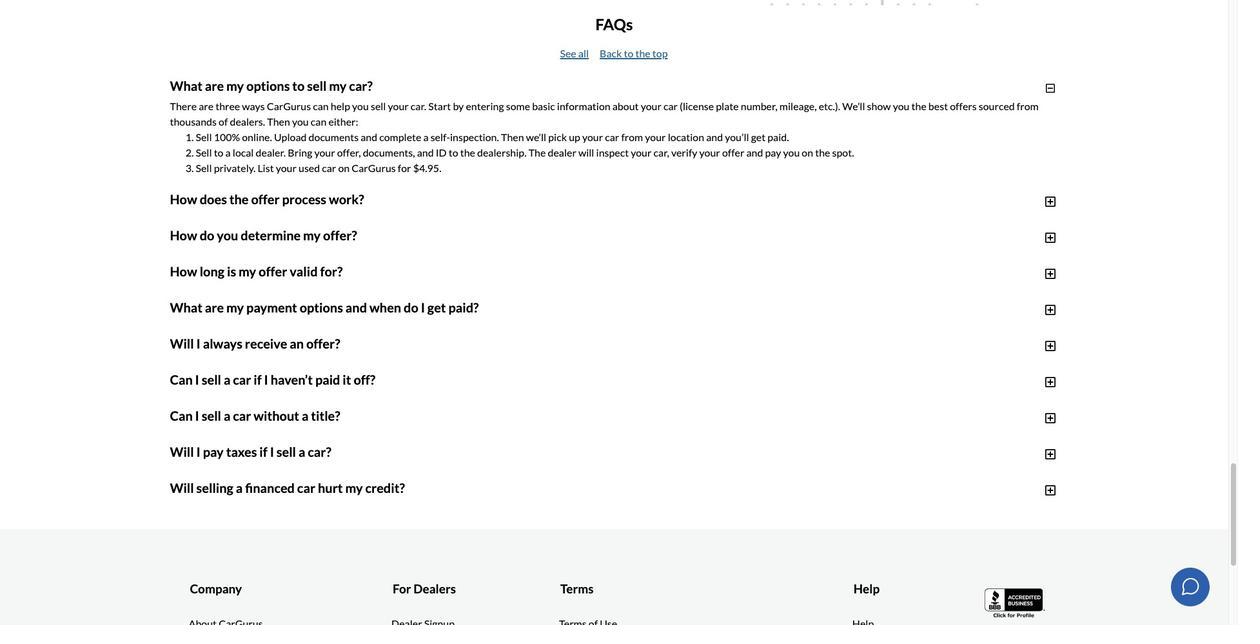 Task type: vqa. For each thing, say whether or not it's contained in the screenshot.
the left sale.
yes



Task type: locate. For each thing, give the bounding box(es) containing it.
local up offer.
[[268, 245, 289, 257]]

if
[[254, 372, 262, 388], [259, 445, 268, 460], [906, 446, 912, 458], [182, 461, 188, 474], [591, 482, 597, 494], [707, 497, 714, 510]]

100% up owe,
[[292, 415, 318, 427]]

contact down calculating
[[196, 492, 232, 505]]

(assuming
[[805, 461, 851, 474]]

are
[[205, 78, 224, 94], [199, 100, 214, 112], [205, 300, 224, 316], [552, 446, 567, 458], [504, 534, 519, 546]]

depending
[[383, 415, 432, 427]]

1 horizontal spatial taxes
[[293, 466, 317, 479]]

vary inside can i sell a car without a title? in most states, no. rules around car titles vary by state, but—generally speaking—if you've lost your vehicle's title, it should be possible to obtain a replacement by contacting your state's department of motor vehicles (dmv). note: obtaining a new title invalidates a car's old title.there are other reasons why you might not be in possession of your car's title, such as if the car still has a lien against it, or if it was bought from a previous owner that didn't have the title. our guide to
[[355, 430, 375, 443]]

2 vertical spatial sell
[[196, 162, 212, 174]]

1 vertical spatial car?
[[308, 445, 331, 460]]

up inside what are my options to sell my car? there are three ways cargurus can help you sell your car. start by entering some basic information about your car (license plate number, mileage, etc.). we'll show you the best offers sourced from thousands of dealers. then you can either: sell 100% online. upload documents and complete a self-inspection. then we'll pick up your car from your location and you'll get paid. sell to a local dealer. bring your offer, documents, and id to the dealership. the dealer will inspect your car, verify your offer and pay you on the spot. sell privately. list your used car on cargurus for $4.95.
[[569, 131, 580, 143]]

dealer. inside what are my options to sell my car? there are three ways cargurus can help you sell your car. start by entering some basic information about your car (license plate number, mileage, etc.). we'll show you the best offers sourced from thousands of dealers. then you can either: sell 100% online. upload documents and complete a self-inspection. then we'll pick up your car from your location and you'll get paid. sell to a local dealer. bring your offer, documents, and id to the dealership. the dealer will inspect your car, verify your offer and pay you on the spot. sell privately. list your used car on cargurus for $4.95.
[[256, 147, 286, 159]]

pick- inside the 'bank transfer. link your bank account through our secure portal for the fastest, most hassle-free way to receive your funds. you'll receive payment in one to three business days. check. request a check and you'll have to wait a few hours for it to be activated before you can deposit it on pick-up day. some banks have deposit limits and may hold funds for several days before depositing the funds into your account.'
[[677, 353, 699, 365]]

ways
[[242, 100, 265, 112]]

2 vertical spatial important
[[170, 585, 215, 597]]

best up want
[[714, 214, 734, 226]]

0 horizontal spatial payments
[[471, 518, 515, 530]]

1 horizontal spatial do
[[404, 300, 418, 316]]

lender, inside if you're worried that selling a financed car might hurt your credit, the important point to consider is whether you can settle your debt as agreed with the lender. contact your lender and ask for your payoff balance, which is a figure based on the remainder of the loan payments plus accompanying interest and fees. if you can sell your car and settle the payoff loan with the lender, then it won't hurt your credit. if you sell your car but still can't meet the payoff balance, there are other options open to you, such as refinancing the remaining balance to make payments smaller. doing this shouldn't hurt your credit because you'll still be paying the loan back in full.
[[939, 518, 969, 530]]

location inside what are my options to sell my car? there are three ways cargurus can help you sell your car. start by entering some basic information about your car (license plate number, mileage, etc.). we'll show you the best offers sourced from thousands of dealers. then you can either: sell 100% online. upload documents and complete a self-inspection. then we'll pick up your car from your location and you'll get paid. sell to a local dealer. bring your offer, documents, and id to the dealership. the dealer will inspect your car, verify your offer and pay you on the spot. sell privately. list your used car on cargurus for $4.95.
[[668, 131, 704, 143]]

you'll up "banks"
[[746, 337, 771, 350]]

that inside can i sell a car without a title? in most states, no. rules around car titles vary by state, but—generally speaking—if you've lost your vehicle's title, it should be possible to obtain a replacement by contacting your state's department of motor vehicles (dmv). note: obtaining a new title invalidates a car's old title.there are other reasons why you might not be in possession of your car's title, such as if the car still has a lien against it, or if it was bought from a previous owner that didn't have the title. our guide to
[[355, 461, 374, 474]]

can inside the 'bank transfer. link your bank account through our secure portal for the fastest, most hassle-free way to receive your funds. you'll receive payment in one to three business days. check. request a check and you'll have to wait a few hours for it to be activated before you can deposit it on pick-up day. some banks have deposit limits and may hold funds for several days before depositing the funds into your account.'
[[602, 353, 617, 365]]

1 vertical spatial dealers.
[[942, 214, 978, 226]]

to inside the first, enter some basic details about your car, your license plate number or vin, mileage, and condition. we'll send you the best offers for your car, sourced from thousands of dealers. then you can compare multiple offers in one place and select the one that best meets your needs based on the offer amount and where you want to complete the sale. you can choose either:
[[754, 229, 763, 241]]

2 can from the top
[[170, 408, 193, 424]]

1 horizontal spatial spot.
[[832, 147, 854, 159]]

most down "payment,"
[[181, 430, 203, 443]]

will inside alternative routes that will harm your credit include paying a settlement balance, voluntary surrender of the vehicle or repossession of the vehicle. if you're struggling to pay back your car loan, it's important to speak to the lender to see what options might be available to you.
[[275, 570, 291, 582]]

0 horizontal spatial offers
[[251, 229, 277, 241]]

offer? down work?
[[323, 228, 357, 243]]

for for for dealers
[[393, 582, 411, 597]]

0 vertical spatial basic
[[532, 100, 555, 112]]

0 vertical spatial three
[[216, 100, 240, 112]]

i down rules
[[270, 445, 274, 460]]

vary up 'new'
[[355, 430, 375, 443]]

tax. up replacement
[[833, 415, 850, 427]]

offer? for how do you determine my offer?
[[323, 228, 357, 243]]

my
[[226, 78, 244, 94], [329, 78, 347, 94], [303, 228, 321, 243], [239, 264, 256, 279], [226, 300, 244, 316], [345, 481, 363, 496]]

sell
[[196, 131, 212, 143], [196, 147, 212, 159], [196, 162, 212, 174]]

you'll complete your sale online by uploading a few documents, completing a self-inspection, and scheduling your pick-up. a driver will pick up your car from your location and you'll get paid.
[[196, 260, 1045, 288]]

for down days.
[[962, 353, 976, 365]]

you inside can i sell a car without a title? in most states, no. rules around car titles vary by state, but—generally speaking—if you've lost your vehicle's title, it should be possible to obtain a replacement by contacting your state's department of motor vehicles (dmv). note: obtaining a new title invalidates a car's old title.there are other reasons why you might not be in possession of your car's title, such as if the car still has a lien against it, or if it was bought from a previous owner that didn't have the title. our guide to
[[654, 446, 671, 458]]

payment inside if you've accepted an 100% online offer from cargurus and the offer is greater than the amount you owe on your car loan, we'll pay off your loan and send you the difference. if your offer is less than the amount you owe, you'll need to either pay off your loan before we can pay you, or pay us the difference before we can pay your lender. if you sell your car to a local dealer, the dealer will guide you through the loan settling process as part of the sale or the purchase of your next vehicle. if you're selling to an individual, you'll need to settle the outstanding auto loan with the lender, who in turn will then release the car's title (assuming they hold it—this varies by state). please note: calculating the amount you owe on your car loan isn't as simple as multiplying your monthly payment by the number of months remaining on your loan. contact your lending institution and request a payout amount to determine the exact amount. then settle that amount before selling your car.
[[604, 477, 643, 489]]

what for what are my options to sell my car? there are three ways cargurus can help you sell your car. start by entering some basic information about your car (license plate number, mileage, etc.). we'll show you the best offers sourced from thousands of dealers. then you can either: sell 100% online. upload documents and complete a self-inspection. then we'll pick up your car from your location and you'll get paid. sell to a local dealer. bring your offer, documents, and id to the dealership. the dealer will inspect your car, verify your offer and pay you on the spot. sell privately. list your used car on cargurus for $4.95.
[[170, 78, 203, 94]]

back down doing
[[940, 570, 962, 582]]

1 vertical spatial complete
[[765, 229, 807, 241]]

2 horizontal spatial thousands
[[882, 214, 929, 226]]

secure
[[422, 337, 452, 350]]

selling
[[235, 461, 264, 474], [382, 466, 411, 479], [196, 481, 233, 496], [758, 492, 787, 505], [267, 503, 296, 515]]

banks
[[759, 353, 786, 365]]

will
[[578, 147, 594, 159], [871, 260, 887, 272], [328, 399, 344, 412], [401, 446, 417, 458], [670, 461, 686, 474], [644, 497, 660, 510], [275, 570, 291, 582]]

a left figure
[[278, 518, 283, 530]]

2 vertical spatial most
[[755, 466, 777, 479]]

local inside what are my options to sell my car? there are three ways cargurus can help you sell your car. start by entering some basic information about your car (license plate number, mileage, etc.). we'll show you the best offers sourced from thousands of dealers. then you can either: sell 100% online. upload documents and complete a self-inspection. then we'll pick up your car from your location and you'll get paid. sell to a local dealer. bring your offer, documents, and id to the dealership. the dealer will inspect your car, verify your offer and pay you on the spot. sell privately. list your used car on cargurus for $4.95.
[[233, 147, 254, 159]]

0 vertical spatial number
[[454, 214, 489, 226]]

needs
[[512, 229, 539, 241]]

see right which
[[271, 523, 286, 535]]

1 vertical spatial car.
[[836, 399, 852, 412]]

some up multiple
[[222, 214, 246, 226]]

calculating
[[196, 477, 244, 489]]

information
[[557, 100, 611, 112]]

1 vertical spatial thousands
[[882, 214, 929, 226]]

complete inside what are my options to sell my car? there are three ways cargurus can help you sell your car. start by entering some basic information about your car (license plate number, mileage, etc.). we'll show you the best offers sourced from thousands of dealers. then you can either: sell 100% online. upload documents and complete a self-inspection. then we'll pick up your car from your location and you'll get paid. sell to a local dealer. bring your offer, documents, and id to the dealership. the dealer will inspect your car, verify your offer and pay you on the spot. sell privately. list your used car on cargurus for $4.95.
[[379, 131, 421, 143]]

most inside the 'bank transfer. link your bank account through our secure portal for the fastest, most hassle-free way to receive your funds. you'll receive payment in one to three business days. check. request a check and you'll have to wait a few hours for it to be activated before you can deposit it on pick-up day. some banks have deposit limits and may hold funds for several days before depositing the funds into your account.'
[[551, 337, 574, 350]]

amount down accepted
[[235, 430, 270, 443]]

options inside what are my options to sell my car? there are three ways cargurus can help you sell your car. start by entering some basic information about your car (license plate number, mileage, etc.). we'll show you the best offers sourced from thousands of dealers. then you can either: sell 100% online. upload documents and complete a self-inspection. then we'll pick up your car from your location and you'll get paid. sell to a local dealer. bring your offer, documents, and id to the dealership. the dealer will inspect your car, verify your offer and pay you on the spot. sell privately. list your used car on cargurus for $4.95.
[[246, 78, 290, 94]]

accepted
[[236, 415, 277, 427]]

a up $4.95.
[[423, 131, 429, 143]]

monthly
[[564, 477, 602, 489]]

1 what from the top
[[170, 78, 203, 94]]

0 horizontal spatial payoff
[[170, 518, 199, 530]]

0 vertical spatial our
[[405, 337, 420, 350]]

refinancing
[[675, 534, 726, 546]]

hurt right won't
[[1029, 518, 1049, 530]]

1 vertical spatial lender.
[[851, 503, 881, 515]]

terms
[[560, 582, 594, 597]]

will down in
[[170, 445, 194, 460]]

other inside can i sell a car without a title? in most states, no. rules around car titles vary by state, but—generally speaking—if you've lost your vehicle's title, it should be possible to obtain a replacement by contacting your state's department of motor vehicles (dmv). note: obtaining a new title invalidates a car's old title.there are other reasons why you might not be in possession of your car's title, such as if the car still has a lien against it, or if it was bought from a previous owner that didn't have the title. our guide to
[[569, 446, 594, 458]]

2 a from the left
[[833, 260, 840, 272]]

0 horizontal spatial complete
[[317, 260, 359, 272]]

back
[[600, 47, 622, 59]]

0 horizontal spatial one
[[290, 229, 307, 241]]

pay
[[765, 147, 781, 159], [346, 399, 362, 412], [763, 415, 779, 427], [405, 430, 421, 443], [547, 430, 563, 443], [598, 430, 614, 443], [758, 430, 774, 443], [203, 445, 224, 460], [337, 466, 353, 479], [960, 466, 976, 479], [922, 570, 938, 582]]

1 vertical spatial owe
[[319, 477, 338, 489]]

online inside if you've accepted an 100% online offer from cargurus and the offer is greater than the amount you owe on your car loan, we'll pay off your loan and send you the difference. if your offer is less than the amount you owe, you'll need to either pay off your loan before we can pay you, or pay us the difference before we can pay your lender. if you sell your car to a local dealer, the dealer will guide you through the loan settling process as part of the sale or the purchase of your next vehicle. if you're selling to an individual, you'll need to settle the outstanding auto loan with the lender, who in turn will then release the car's title (assuming they hold it—this varies by state). please note: calculating the amount you owe on your car loan isn't as simple as multiplying your monthly payment by the number of months remaining on your loan. contact your lending institution and request a payout amount to determine the exact amount. then settle that amount before selling your car.
[[320, 415, 348, 427]]

paid. down number,
[[768, 131, 789, 143]]

note:
[[286, 446, 312, 458]]

if up it—this
[[906, 446, 912, 458]]

sell right help
[[371, 100, 386, 112]]

can i sell a car if i haven't paid it off?
[[170, 372, 375, 388]]

selling to a local dealer.
[[170, 399, 277, 412]]

0 horizontal spatial mileage,
[[526, 214, 563, 226]]

vehicle. inside alternative routes that will harm your credit include paying a settlement balance, voluntary surrender of the vehicle or repossession of the vehicle. if you're struggling to pay back your car loan, it's important to speak to the lender to see what options might be available to you.
[[789, 570, 823, 582]]

is right which
[[268, 518, 276, 530]]

surrender
[[579, 570, 624, 582]]

0 vertical spatial plate
[[716, 100, 739, 112]]

it, inside the rules and laws on what taxes you pay when selling your car to a private party vary by state (and in some cases even by city). the most important thing to know is that you only pay tax on any profit made from the car sale. if you sell a car for less than you paid for, there's no sales tax. however, if you sell your car for more money than you paid for it, the internal revenue services (irs) considers that a capital gain, and you'll need to report it when you file your federal and state income taxes. only then will you know if you owe any taxes. for more information, read out full guide:
[[826, 482, 834, 494]]

the rules and laws on what taxes you pay when selling your car to a private party vary by state (and in some cases even by city). the most important thing to know is that you only pay tax on any profit made from the car sale. if you sell a car for less than you paid for, there's no sales tax. however, if you sell your car for more money than you paid for it, the internal revenue services (irs) considers that a capital gain, and you'll need to report it when you file your federal and state income taxes. only then will you know if you owe any taxes. for more information, read out full guide:
[[170, 466, 1051, 510]]

to right struggling
[[911, 570, 920, 582]]

1 horizontal spatial number
[[675, 477, 710, 489]]

how for how do you determine my offer?
[[170, 228, 197, 243]]

0 horizontal spatial taxes
[[226, 445, 257, 460]]

0 horizontal spatial consider
[[567, 503, 606, 515]]

you, inside if you're worried that selling a financed car might hurt your credit, the important point to consider is whether you can settle your debt as agreed with the lender. contact your lender and ask for your payoff balance, which is a figure based on the remainder of the loan payments plus accompanying interest and fees. if you can sell your car and settle the payoff loan with the lender, then it won't hurt your credit. if you sell your car but still can't meet the payoff balance, there are other options open to you, such as refinancing the remaining balance to make payments smaller. doing this shouldn't hurt your credit because you'll still be paying the loan back in full.
[[620, 534, 639, 546]]

to up "payment,"
[[203, 399, 212, 412]]

vehicle. down balance
[[789, 570, 823, 582]]

funds down check
[[294, 368, 319, 381]]

offer up speaking—if at the bottom left
[[480, 415, 502, 427]]

important inside if you're worried that selling a financed car might hurt your credit, the important point to consider is whether you can settle your debt as agreed with the lender. contact your lender and ask for your payoff balance, which is a figure based on the remainder of the loan payments plus accompanying interest and fees. if you can sell your car and settle the payoff loan with the lender, then it won't hurt your credit. if you sell your car but still can't meet the payoff balance, there are other options open to you, such as refinancing the remaining balance to make payments smaller. doing this shouldn't hurt your credit because you'll still be paying the loan back in full.
[[482, 503, 528, 515]]

2 horizontal spatial dealer
[[548, 147, 577, 159]]

vehicle. inside if you've accepted an 100% online offer from cargurus and the offer is greater than the amount you owe on your car loan, we'll pay off your loan and send you the difference. if your offer is less than the amount you owe, you'll need to either pay off your loan before we can pay you, or pay us the difference before we can pay your lender. if you sell your car to a local dealer, the dealer will guide you through the loan settling process as part of the sale or the purchase of your next vehicle. if you're selling to an individual, you'll need to settle the outstanding auto loan with the lender, who in turn will then release the car's title (assuming they hold it—this varies by state). please note: calculating the amount you owe on your car loan isn't as simple as multiplying your monthly payment by the number of months remaining on your loan. contact your lending institution and request a payout amount to determine the exact amount. then settle that amount before selling your car.
[[822, 446, 856, 458]]

speaking—if
[[484, 430, 539, 443]]

1 horizontal spatial financed
[[305, 503, 344, 515]]

i up "secure" on the left bottom of page
[[421, 300, 425, 316]]

1 vertical spatial vary
[[531, 466, 551, 479]]

understanding taxes when buying and selling a car
[[170, 497, 1055, 525]]

states,
[[205, 430, 235, 443]]

through inside if you've accepted an 100% online offer from cargurus and the offer is greater than the amount you owe on your car loan, we'll pay off your loan and send you the difference. if your offer is less than the amount you owe, you'll need to either pay off your loan before we can pay you, or pay us the difference before we can pay your lender. if you sell your car to a local dealer, the dealer will guide you through the loan settling process as part of the sale or the purchase of your next vehicle. if you're selling to an individual, you'll need to settle the outstanding auto loan with the lender, who in turn will then release the car's title (assuming they hold it—this varies by state). please note: calculating the amount you owe on your car loan isn't as simple as multiplying your monthly payment by the number of months remaining on your loan. contact your lending institution and request a payout amount to determine the exact amount. then settle that amount before selling your car.
[[464, 446, 500, 458]]

up inside you'll complete your sale online by uploading a few documents, completing a self-inspection, and scheduling your pick-up. a driver will pick up your car from your location and you'll get paid.
[[909, 260, 921, 272]]

thousands inside the first, enter some basic details about your car, your license plate number or vin, mileage, and condition. we'll send you the best offers for your car, sourced from thousands of dealers. then you can compare multiple offers in one place and select the one that best meets your needs based on the offer amount and where you want to complete the sale. you can choose either:
[[882, 214, 929, 226]]

because
[[243, 549, 280, 561]]

will right turn
[[670, 461, 686, 474]]

0 horizontal spatial car?
[[308, 445, 331, 460]]

process
[[282, 192, 326, 207], [576, 446, 611, 458]]

invalidates
[[407, 446, 456, 458]]

isn't
[[457, 523, 476, 535]]

1 horizontal spatial it,
[[1043, 446, 1052, 458]]

1 horizontal spatial one
[[399, 229, 416, 241]]

in up limits
[[850, 337, 858, 350]]

for up fees. on the right of the page
[[674, 482, 687, 494]]

0 vertical spatial selling
[[170, 399, 201, 412]]

1 vertical spatial consider
[[567, 503, 606, 515]]

such inside can i sell a car without a title? in most states, no. rules around car titles vary by state, but—generally speaking—if you've lost your vehicle's title, it should be possible to obtain a replacement by contacting your state's department of motor vehicles (dmv). note: obtaining a new title invalidates a car's old title.there are other reasons why you might not be in possession of your car's title, such as if the car still has a lien against it, or if it was bought from a previous owner that didn't have the title. our guide to
[[872, 446, 893, 458]]

1 horizontal spatial lender,
[[939, 518, 969, 530]]

0 horizontal spatial tax.
[[528, 482, 544, 494]]

0 horizontal spatial contact
[[196, 492, 232, 505]]

through up our at the left bottom of the page
[[464, 446, 500, 458]]

contact
[[196, 492, 232, 505], [883, 503, 919, 515]]

sourced inside what are my options to sell my car? there are three ways cargurus can help you sell your car. start by entering some basic information about your car (license plate number, mileage, etc.). we'll show you the best offers sourced from thousands of dealers. then you can either: sell 100% online. upload documents and complete a self-inspection. then we'll pick up your car from your location and you'll get paid. sell to a local dealer. bring your offer, documents, and id to the dealership. the dealer will inspect your car, verify your offer and pay you on the spot. sell privately. list your used car on cargurus for $4.95.
[[979, 100, 1015, 112]]

cargurus inside if you've accepted an 100% online offer from cargurus and the offer is greater than the amount you owe on your car loan, we'll pay off your loan and send you the difference. if your offer is less than the amount you owe, you'll need to either pay off your loan before we can pay you, or pay us the difference before we can pay your lender. if you sell your car to a local dealer, the dealer will guide you through the loan settling process as part of the sale or the purchase of your next vehicle. if you're selling to an individual, you'll need to settle the outstanding auto loan with the lender, who in turn will then release the car's title (assuming they hold it—this varies by state). please note: calculating the amount you owe on your car loan isn't as simple as multiplying your monthly payment by the number of months remaining on your loan. contact your lending institution and request a payout amount to determine the exact amount. then settle that amount before selling your car.
[[398, 415, 442, 427]]

be down for more information, see our guide: how to trade in a car that isn't paid off .
[[326, 549, 337, 561]]

still inside can i sell a car without a title? in most states, no. rules around car titles vary by state, but—generally speaking—if you've lost your vehicle's title, it should be possible to obtain a replacement by contacting your state's department of motor vehicles (dmv). note: obtaining a new title invalidates a car's old title.there are other reasons why you might not be in possession of your car's title, such as if the car still has a lien against it, or if it was bought from a previous owner that didn't have the title. our guide to
[[948, 446, 964, 458]]

some for you
[[623, 466, 647, 479]]

us
[[616, 430, 626, 443]]

1 horizontal spatial plate
[[716, 100, 739, 112]]

a up the 'title.'
[[458, 446, 463, 458]]

what inside what are my options to sell my car? there are three ways cargurus can help you sell your car. start by entering some basic information about your car (license plate number, mileage, etc.). we'll show you the best offers sourced from thousands of dealers. then you can either: sell 100% online. upload documents and complete a self-inspection. then we'll pick up your car from your location and you'll get paid. sell to a local dealer. bring your offer, documents, and id to the dealership. the dealer will inspect your car, verify your offer and pay you on the spot. sell privately. list your used car on cargurus for $4.95.
[[170, 78, 203, 94]]

how for how does the offer process work?
[[170, 192, 197, 207]]

from inside you'll complete your sale online by uploading a few documents, completing a self-inspection, and scheduling your pick-up. a driver will pick up your car from your location and you'll get paid.
[[962, 260, 983, 272]]

owe,
[[291, 430, 312, 443]]

car inside alternative routes that will harm your credit include paying a settlement balance, voluntary surrender of the vehicle or repossession of the vehicle. if you're struggling to pay back your car loan, it's important to speak to the lender to see what options might be available to you.
[[986, 570, 1001, 582]]

car. inside if you've accepted an 100% online offer from cargurus and the offer is greater than the amount you owe on your car loan, we'll pay off your loan and send you the difference. if your offer is less than the amount you owe, you'll need to either pay off your loan before we can pay you, or pay us the difference before we can pay your lender. if you sell your car to a local dealer, the dealer will guide you through the loan settling process as part of the sale or the purchase of your next vehicle. if you're selling to an individual, you'll need to settle the outstanding auto loan with the lender, who in turn will then release the car's title (assuming they hold it—this varies by state). please note: calculating the amount you owe on your car loan isn't as simple as multiplying your monthly payment by the number of months remaining on your loan. contact your lending institution and request a payout amount to determine the exact amount. then settle that amount before selling your car.
[[812, 492, 827, 505]]

2 horizontal spatial paid
[[789, 482, 808, 494]]

my up transfer.
[[226, 300, 244, 316]]

more down thing
[[819, 497, 842, 510]]

pick- left day. at right bottom
[[677, 353, 699, 365]]

and down number,
[[747, 147, 763, 159]]

financed
[[245, 481, 295, 496], [305, 503, 344, 515]]

sale down difference
[[674, 446, 692, 458]]

lender inside if you're worried that selling a financed car might hurt your credit, the important point to consider is whether you can settle your debt as agreed with the lender. contact your lender and ask for your payoff balance, which is a figure based on the remainder of the loan payments plus accompanying interest and fees. if you can sell your car and settle the payoff loan with the lender, then it won't hurt your credit. if you sell your car but still can't meet the payoff balance, there are other options open to you, such as refinancing the remaining balance to make payments smaller. doing this shouldn't hurt your credit because you'll still be paying the loan back in full.
[[944, 503, 973, 515]]

of
[[219, 116, 228, 128], [931, 214, 940, 226], [276, 379, 285, 391], [755, 415, 764, 427], [170, 446, 179, 458], [646, 446, 655, 458], [766, 446, 775, 458], [792, 446, 802, 458], [712, 477, 722, 489], [421, 518, 430, 530], [626, 570, 635, 582], [760, 570, 770, 582]]

1 vertical spatial hold
[[875, 461, 895, 474]]

car. inside what are my options to sell my car? there are three ways cargurus can help you sell your car. start by entering some basic information about your car (license plate number, mileage, etc.). we'll show you the best offers sourced from thousands of dealers. then you can either: sell 100% online. upload documents and complete a self-inspection. then we'll pick up your car from your location and you'll get paid. sell to a local dealer. bring your offer, documents, and id to the dealership. the dealer will inspect your car, verify your offer and pay you on the spot. sell privately. list your used car on cargurus for $4.95.
[[411, 100, 426, 112]]

0 horizontal spatial most
[[181, 430, 203, 443]]

0 horizontal spatial car
[[317, 513, 334, 525]]

0 horizontal spatial hold
[[875, 461, 895, 474]]

0 horizontal spatial dealer
[[298, 399, 326, 412]]

plate inside the first, enter some basic details about your car, your license plate number or vin, mileage, and condition. we'll send you the best offers for your car, sourced from thousands of dealers. then you can compare multiple offers in one place and select the one that best meets your needs based on the offer amount and where you want to complete the sale. you can choose either:
[[429, 214, 452, 226]]

car, inside what are my options to sell my car? there are three ways cargurus can help you sell your car. start by entering some basic information about your car (license plate number, mileage, etc.). we'll show you the best offers sourced from thousands of dealers. then you can either: sell 100% online. upload documents and complete a self-inspection. then we'll pick up your car from your location and you'll get paid. sell to a local dealer. bring your offer, documents, and id to the dealership. the dealer will inspect your car, verify your offer and pay you on the spot. sell privately. list your used car on cargurus for $4.95.
[[654, 147, 669, 159]]

a up but
[[310, 513, 315, 525]]

1 horizontal spatial payment
[[604, 477, 643, 489]]

thousands inside the dealer will pay you on the spot. to increase your purchasing power and potentially save on taxes, consider trading in your car. by applying your trade-in value to your down payment, you can decrease or even eliminate it. depending on your state's tax laws, a trade-in could potentially save you thousands of dollars in sales tax.
[[706, 415, 753, 427]]

information, inside the rules and laws on what taxes you pay when selling your car to a private party vary by state (and in some cases even by city). the most important thing to know is that you only pay tax on any profit made from the car sale. if you sell a car for less than you paid for, there's no sales tax. however, if you sell your car for more money than you paid for it, the internal revenue services (irs) considers that a capital gain, and you'll need to report it when you file your federal and state income taxes. only then will you know if you owe any taxes. for more information, read out full guide:
[[844, 497, 900, 510]]

0 horizontal spatial tax
[[502, 415, 516, 427]]

state
[[566, 466, 589, 479], [510, 497, 533, 510]]

bought
[[218, 461, 250, 474]]

the dealer will pay you on the spot. to increase your purchasing power and potentially save on taxes, consider trading in your car. by applying your trade-in value to your down payment, you can decrease or even eliminate it. depending on your state's tax laws, a trade-in could potentially save you thousands of dollars in sales tax.
[[170, 399, 1055, 427]]

can up in
[[170, 408, 193, 424]]

1 vertical spatial tax
[[978, 466, 993, 479]]

1 we from the left
[[514, 430, 527, 443]]

that down 'new'
[[355, 461, 374, 474]]

balance,
[[201, 518, 238, 530], [439, 534, 476, 546], [495, 570, 532, 582]]

which
[[240, 518, 266, 530]]

when
[[197, 513, 224, 525]]

0 horizontal spatial thousands
[[170, 116, 217, 128]]

back down how to trade in a car that isn't paid off link
[[409, 549, 430, 561]]

free
[[607, 337, 626, 350]]

1 vertical spatial such
[[641, 534, 662, 546]]

0 horizontal spatial lender.
[[799, 430, 830, 443]]

basic up 'how do you determine my offer?'
[[248, 214, 271, 226]]

more down city).
[[689, 482, 713, 494]]

save up difference
[[665, 415, 685, 427]]

some inside the rules and laws on what taxes you pay when selling your car to a private party vary by state (and in some cases even by city). the most important thing to know is that you only pay tax on any profit made from the car sale. if you sell a car for less than you paid for, there's no sales tax. however, if you sell your car for more money than you paid for it, the internal revenue services (irs) considers that a capital gain, and you'll need to report it when you file your federal and state income taxes. only then will you know if you owe any taxes. for more information, read out full guide:
[[623, 466, 647, 479]]

will
[[170, 336, 194, 352], [170, 445, 194, 460], [170, 481, 194, 496]]

as down us
[[613, 446, 623, 458]]

2 horizontal spatial have
[[788, 353, 809, 365]]

1 vertical spatial either:
[[919, 229, 949, 241]]

guide
[[419, 446, 443, 458], [486, 461, 511, 474]]

and left request at the left of page
[[341, 492, 358, 505]]

plate
[[716, 100, 739, 112], [429, 214, 452, 226]]

only
[[939, 466, 958, 479]]

self- inside what are my options to sell my car? there are three ways cargurus can help you sell your car. start by entering some basic information about your car (license plate number, mileage, etc.). we'll show you the best offers sourced from thousands of dealers. then you can either: sell 100% online. upload documents and complete a self-inspection. then we'll pick up your car from your location and you'll get paid. sell to a local dealer. bring your offer, documents, and id to the dealership. the dealer will inspect your car, verify your offer and pay you on the spot. sell privately. list your used car on cargurus for $4.95.
[[431, 131, 450, 143]]

for up scheduling
[[765, 214, 778, 226]]

taxes. down monthly
[[570, 497, 596, 510]]

0 horizontal spatial paid.
[[257, 276, 279, 288]]

loan
[[818, 415, 838, 427], [461, 430, 480, 443], [519, 446, 539, 458], [524, 461, 543, 474], [392, 477, 412, 489], [449, 518, 469, 530], [878, 518, 897, 530], [388, 549, 407, 561]]

2 deposit from the left
[[811, 353, 845, 365]]

0 horizontal spatial know
[[681, 497, 705, 510]]

unable
[[412, 379, 443, 391]]

1 can from the top
[[170, 372, 193, 388]]

when down 'new'
[[355, 466, 380, 479]]

thing
[[827, 466, 850, 479]]

1 vertical spatial dealer.
[[291, 245, 322, 257]]

fastest,
[[516, 337, 549, 350]]

new
[[366, 446, 385, 458]]

1 vertical spatial credit
[[341, 570, 368, 582]]

offer inside what are my options to sell my car? there are three ways cargurus can help you sell your car. start by entering some basic information about your car (license plate number, mileage, etc.). we'll show you the best offers sourced from thousands of dealers. then you can either: sell 100% online. upload documents and complete a self-inspection. then we'll pick up your car from your location and you'll get paid. sell to a local dealer. bring your offer, documents, and id to the dealership. the dealer will inspect your car, verify your offer and pay you on the spot. sell privately. list your used car on cargurus for $4.95.
[[722, 147, 745, 159]]

it inside if you're worried that selling a financed car might hurt your credit, the important point to consider is whether you can settle your debt as agreed with the lender. contact your lender and ask for your payoff balance, which is a figure based on the remainder of the loan payments plus accompanying interest and fees. if you can sell your car and settle the payoff loan with the lender, then it won't hurt your credit. if you sell your car but still can't meet the payoff balance, there are other options open to you, such as refinancing the remaining balance to make payments smaller. doing this shouldn't hurt your credit because you'll still be paying the loan back in full.
[[994, 518, 1000, 530]]

1 horizontal spatial see
[[328, 585, 344, 597]]

pay down number,
[[765, 147, 781, 159]]

1 vertical spatial location
[[1008, 260, 1045, 272]]

0 vertical spatial guide:
[[958, 497, 986, 510]]

without
[[254, 408, 299, 424]]

for inside what are my options to sell my car? there are three ways cargurus can help you sell your car. start by entering some basic information about your car (license plate number, mileage, etc.). we'll show you the best offers sourced from thousands of dealers. then you can either: sell 100% online. upload documents and complete a self-inspection. then we'll pick up your car from your location and you'll get paid. sell to a local dealer. bring your offer, documents, and id to the dealership. the dealer will inspect your car, verify your offer and pay you on the spot. sell privately. list your used car on cargurus for $4.95.
[[398, 162, 411, 174]]

and down "an"
[[196, 276, 212, 288]]

1 vertical spatial you'll
[[322, 353, 346, 365]]

1 horizontal spatial documents,
[[519, 260, 571, 272]]

remaining down debt on the bottom right of page
[[745, 534, 790, 546]]

1 vertical spatial three
[[890, 337, 915, 350]]

dealer inside the dealer will pay you on the spot. to increase your purchasing power and potentially save on taxes, consider trading in your car. by applying your trade-in value to your down payment, you can decrease or even eliminate it. depending on your state's tax laws, a trade-in could potentially save you thousands of dollars in sales tax.
[[298, 399, 326, 412]]

won't
[[1002, 518, 1027, 530]]

pick- left driver
[[795, 260, 817, 272]]

offer?
[[323, 228, 357, 243], [306, 336, 340, 352]]

then inside if you've accepted an 100% online offer from cargurus and the offer is greater than the amount you owe on your car loan, we'll pay off your loan and send you the difference. if your offer is less than the amount you owe, you'll need to either pay off your loan before we can pay you, or pay us the difference before we can pay your lender. if you sell your car to a local dealer, the dealer will guide you through the loan settling process as part of the sale or the purchase of your next vehicle. if you're selling to an individual, you'll need to settle the outstanding auto loan with the lender, who in turn will then release the car's title (assuming they hold it—this varies by state). please note: calculating the amount you owe on your car loan isn't as simple as multiplying your monthly payment by the number of months remaining on your loan. contact your lending institution and request a payout amount to determine the exact amount. then settle that amount before selling your car.
[[616, 492, 639, 505]]

a
[[423, 131, 429, 143], [225, 147, 231, 159], [260, 245, 266, 257], [493, 260, 498, 272], [625, 260, 631, 272], [268, 353, 273, 365], [405, 353, 410, 365], [224, 372, 230, 388], [214, 399, 220, 412], [224, 408, 230, 424], [302, 408, 309, 424], [542, 415, 548, 427], [811, 430, 816, 443], [299, 445, 305, 460], [291, 446, 296, 458], [358, 446, 364, 458], [458, 446, 463, 458], [983, 446, 988, 458], [276, 461, 281, 474], [463, 466, 469, 479], [236, 481, 243, 496], [320, 482, 325, 494], [396, 492, 402, 505], [191, 497, 196, 510], [298, 503, 303, 515], [310, 513, 315, 525], [278, 518, 283, 530], [408, 523, 413, 535], [436, 570, 442, 582]]

see
[[271, 523, 286, 535], [328, 585, 344, 597]]

amount up us
[[588, 415, 623, 427]]

payments up there
[[471, 518, 515, 530]]

greater
[[513, 415, 546, 427]]

how to trade in a car that isn't paid off link
[[335, 523, 514, 535]]

paid. inside you'll complete your sale online by uploading a few documents, completing a self-inspection, and scheduling your pick-up. a driver will pick up your car from your location and you'll get paid.
[[257, 276, 279, 288]]

self- inside you'll complete your sale online by uploading a few documents, completing a self-inspection, and scheduling your pick-up. a driver will pick up your car from your location and you'll get paid.
[[633, 260, 652, 272]]

1 vertical spatial number
[[675, 477, 710, 489]]

sell left privately. at the top of the page
[[196, 162, 212, 174]]

might inside if you're worried that selling a financed car might hurt your credit, the important point to consider is whether you can settle your debt as agreed with the lender. contact your lender and ask for your payoff balance, which is a figure based on the remainder of the loan payments plus accompanying interest and fees. if you can sell your car and settle the payoff loan with the lender, then it won't hurt your credit. if you sell your car but still can't meet the payoff balance, there are other options open to you, such as refinancing the remaining balance to make payments smaller. doing this shouldn't hurt your credit because you'll still be paying the loan back in full.
[[362, 503, 388, 515]]

title, right vehicle's
[[653, 430, 674, 443]]

in down why
[[638, 461, 646, 474]]

contact inside if you're worried that selling a financed car might hurt your credit, the important point to consider is whether you can settle your debt as agreed with the lender. contact your lender and ask for your payoff balance, which is a figure based on the remainder of the loan payments plus accompanying interest and fees. if you can sell your car and settle the payoff loan with the lender, then it won't hurt your credit. if you sell your car but still can't meet the payoff balance, there are other options open to you, such as refinancing the remaining balance to make payments smaller. doing this shouldn't hurt your credit because you'll still be paying the loan back in full.
[[883, 503, 919, 515]]

to right thing
[[852, 466, 862, 479]]

on inside if you're worried that selling a financed car might hurt your credit, the important point to consider is whether you can settle your debt as agreed with the lender. contact your lender and ask for your payoff balance, which is a figure based on the remainder of the loan payments plus accompanying interest and fees. if you can sell your car and settle the payoff loan with the lender, then it won't hurt your credit. if you sell your car but still can't meet the payoff balance, there are other options open to you, such as refinancing the remaining balance to make payments smaller. doing this shouldn't hurt your credit because you'll still be paying the loan back in full.
[[342, 518, 353, 530]]

for dealers
[[393, 582, 456, 597]]

note:
[[1034, 461, 1057, 474]]

hold
[[913, 353, 933, 365], [875, 461, 895, 474]]

up.
[[817, 260, 831, 272]]

1 vertical spatial guide
[[486, 461, 511, 474]]

0 horizontal spatial process
[[282, 192, 326, 207]]

offer? for will i always receive an offer?
[[306, 336, 340, 352]]

2 what from the top
[[170, 300, 203, 316]]

that inside the first, enter some basic details about your car, your license plate number or vin, mileage, and condition. we'll send you the best offers for your car, sourced from thousands of dealers. then you can compare multiple offers in one place and select the one that best meets your needs based on the offer amount and where you want to complete the sale. you can choose either:
[[417, 229, 436, 241]]

2 will from the top
[[170, 445, 194, 460]]

lender down harm
[[286, 585, 315, 597]]

100% inside what are my options to sell my car? there are three ways cargurus can help you sell your car. start by entering some basic information about your car (license plate number, mileage, etc.). we'll show you the best offers sourced from thousands of dealers. then you can either: sell 100% online. upload documents and complete a self-inspection. then we'll pick up your car from your location and you'll get paid. sell to a local dealer. bring your offer, documents, and id to the dealership. the dealer will inspect your car, verify your offer and pay you on the spot. sell privately. list your used car on cargurus for $4.95.
[[214, 131, 240, 143]]

vary
[[355, 430, 375, 443], [531, 466, 551, 479]]

the
[[529, 147, 546, 159], [279, 399, 296, 412], [170, 466, 187, 479], [736, 466, 753, 479]]

be inside if you're worried that selling a financed car might hurt your credit, the important point to consider is whether you can settle your debt as agreed with the lender. contact your lender and ask for your payoff balance, which is a figure based on the remainder of the loan payments plus accompanying interest and fees. if you can sell your car and settle the payoff loan with the lender, then it won't hurt your credit. if you sell your car but still can't meet the payoff balance, there are other options open to you, such as refinancing the remaining balance to make payments smaller. doing this shouldn't hurt your credit because you'll still be paying the loan back in full.
[[326, 549, 337, 561]]

offer up details
[[251, 192, 280, 207]]

in inside the 'bank transfer. link your bank account through our secure portal for the fastest, most hassle-free way to receive your funds. you'll receive payment in one to three business days. check. request a check and you'll have to wait a few hours for it to be activated before you can deposit it on pick-up day. some banks have deposit limits and may hold funds for several days before depositing the funds into your account.'
[[850, 337, 858, 350]]

vehicles
[[212, 446, 250, 458]]

0 horizontal spatial taxes.
[[570, 497, 596, 510]]

0 horizontal spatial you,
[[565, 430, 584, 443]]

options inside alternative routes that will harm your credit include paying a settlement balance, voluntary surrender of the vehicle or repossession of the vehicle. if you're struggling to pay back your car loan, it's important to speak to the lender to see what options might be available to you.
[[370, 585, 404, 597]]

owe up difference
[[643, 415, 662, 427]]

0 horizontal spatial lender
[[286, 585, 315, 597]]

1 horizontal spatial such
[[872, 446, 893, 458]]

will left inspect at the top of page
[[578, 147, 594, 159]]

2 taxes. from the left
[[773, 497, 799, 510]]

increase
[[450, 399, 488, 412]]

1 will from the top
[[170, 336, 194, 352]]

what up there
[[170, 78, 203, 94]]

1 horizontal spatial pick-
[[795, 260, 817, 272]]

will for will i always receive an offer?
[[170, 336, 194, 352]]

0 horizontal spatial sourced
[[820, 214, 856, 226]]

most inside can i sell a car without a title? in most states, no. rules around car titles vary by state, but—generally speaking—if you've lost your vehicle's title, it should be possible to obtain a replacement by contacting your state's department of motor vehicles (dmv). note: obtaining a new title invalidates a car's old title.there are other reasons why you might not be in possession of your car's title, such as if the car still has a lien against it, or if it was bought from a previous owner that didn't have the title. our guide to
[[181, 430, 203, 443]]

guide: inside the rules and laws on what taxes you pay when selling your car to a private party vary by state (and in some cases even by city). the most important thing to know is that you only pay tax on any profit made from the car sale. if you sell a car for less than you paid for, there's no sales tax. however, if you sell your car for more money than you paid for it, the internal revenue services (irs) considers that a capital gain, and you'll need to report it when you file your federal and state income taxes. only then will you know if you owe any taxes. for more information, read out full guide:
[[958, 497, 986, 510]]

you, down 'interest'
[[620, 534, 639, 546]]

the up "decrease" on the bottom left
[[279, 399, 296, 412]]

payment down who
[[604, 477, 643, 489]]

remaining inside if you've accepted an 100% online offer from cargurus and the offer is greater than the amount you owe on your car loan, we'll pay off your loan and send you the difference. if your offer is less than the amount you owe, you'll need to either pay off your loan before we can pay you, or pay us the difference before we can pay your lender. if you sell your car to a local dealer, the dealer will guide you through the loan settling process as part of the sale or the purchase of your next vehicle. if you're selling to an individual, you'll need to settle the outstanding auto loan with the lender, who in turn will then release the car's title (assuming they hold it—this varies by state). please note: calculating the amount you owe on your car loan isn't as simple as multiplying your monthly payment by the number of months remaining on your loan. contact your lending institution and request a payout amount to determine the exact amount. then settle that amount before selling your car.
[[760, 477, 805, 489]]

dealer
[[548, 147, 577, 159], [298, 399, 326, 412], [370, 446, 399, 458]]

by down it.
[[377, 430, 388, 443]]

that inside if you're worried that selling a financed car might hurt your credit, the important point to consider is whether you can settle your debt as agreed with the lender. contact your lender and ask for your payoff balance, which is a figure based on the remainder of the loan payments plus accompanying interest and fees. if you can sell your car and settle the payoff loan with the lender, then it won't hurt your credit. if you sell your car but still can't meet the payoff balance, there are other options open to you, such as refinancing the remaining balance to make payments smaller. doing this shouldn't hurt your credit because you'll still be paying the loan back in full.
[[247, 503, 265, 515]]

paid.
[[768, 131, 789, 143], [257, 276, 279, 288]]

the down we'll
[[529, 147, 546, 159]]

paid right the these
[[315, 372, 340, 388]]

what for what are my payment options and when do i get paid?
[[170, 300, 203, 316]]

0 horizontal spatial sales
[[504, 482, 526, 494]]

1 vertical spatial what
[[170, 300, 203, 316]]

2 sell from the top
[[196, 147, 212, 159]]

valid
[[290, 264, 318, 279]]

with down the settling
[[545, 461, 565, 474]]

have
[[348, 353, 369, 365], [788, 353, 809, 365], [403, 461, 425, 474]]

1 horizontal spatial information,
[[844, 497, 900, 510]]

2 vertical spatial 100%
[[292, 415, 318, 427]]

can for can i sell a car without a title? in most states, no. rules around car titles vary by state, but—generally speaking—if you've lost your vehicle's title, it should be possible to obtain a replacement by contacting your state's department of motor vehicles (dmv). note: obtaining a new title invalidates a car's old title.there are other reasons why you might not be in possession of your car's title, such as if the car still has a lien against it, or if it was bought from a previous owner that didn't have the title. our guide to
[[170, 408, 193, 424]]

0 vertical spatial sales
[[809, 415, 831, 427]]

title down next
[[785, 461, 803, 474]]

dealers. inside the first, enter some basic details about your car, your license plate number or vin, mileage, and condition. we'll send you the best offers for your car, sourced from thousands of dealers. then you can compare multiple offers in one place and select the one that best meets your needs based on the offer amount and where you want to complete the sale. you can choose either:
[[942, 214, 978, 226]]

3 will from the top
[[170, 481, 194, 496]]

dealer up didn't
[[370, 446, 399, 458]]

and inside understanding taxes when buying and selling a car
[[259, 513, 276, 525]]

spot. left to
[[413, 399, 435, 412]]

you'll down dealer,
[[338, 461, 362, 474]]

0 horizontal spatial owe
[[319, 477, 338, 489]]

payoff up make
[[848, 518, 876, 530]]

offers inside what are my options to sell my car? there are three ways cargurus can help you sell your car. start by entering some basic information about your car (license plate number, mileage, etc.). we'll show you the best offers sourced from thousands of dealers. then you can either: sell 100% online. upload documents and complete a self-inspection. then we'll pick up your car from your location and you'll get paid. sell to a local dealer. bring your offer, documents, and id to the dealership. the dealer will inspect your car, verify your offer and pay you on the spot. sell privately. list your used car on cargurus for $4.95.
[[950, 100, 977, 112]]

few inside the 'bank transfer. link your bank account through our secure portal for the fastest, most hassle-free way to receive your funds. you'll receive payment in one to three business days. check. request a check and you'll have to wait a few hours for it to be activated before you can deposit it on pick-up day. some banks have deposit limits and may hold funds for several days before depositing the funds into your account.'
[[412, 353, 429, 365]]

how down "first,"
[[170, 228, 197, 243]]

will for will i pay taxes if i sell a car?
[[170, 445, 194, 460]]

0 horizontal spatial information,
[[213, 523, 269, 535]]

the inside the dealer will pay you on the spot. to increase your purchasing power and potentially save on taxes, consider trading in your car. by applying your trade-in value to your down payment, you can decrease or even eliminate it. depending on your state's tax laws, a trade-in could potentially save you thousands of dollars in sales tax.
[[396, 399, 411, 412]]

car, up select
[[356, 214, 371, 226]]

hurt up remainder
[[390, 503, 410, 515]]

1 vertical spatial even
[[675, 466, 697, 479]]

into inside the 'bank transfer. link your bank account through our secure portal for the fastest, most hassle-free way to receive your funds. you'll receive payment in one to three business days. check. request a check and you'll have to wait a few hours for it to be activated before you can deposit it on pick-up day. some banks have deposit limits and may hold funds for several days before depositing the funds into your account.'
[[321, 368, 339, 381]]

remaining inside if you're worried that selling a financed car might hurt your credit, the important point to consider is whether you can settle your debt as agreed with the lender. contact your lender and ask for your payoff balance, which is a figure based on the remainder of the loan payments plus accompanying interest and fees. if you can sell your car and settle the payoff loan with the lender, then it won't hurt your credit. if you sell your car but still can't meet the payoff balance, there are other options open to you, such as refinancing the remaining balance to make payments smaller. doing this shouldn't hurt your credit because you'll still be paying the loan back in full.
[[745, 534, 790, 546]]

sale
[[384, 260, 402, 272], [674, 446, 692, 458]]

pick
[[548, 131, 567, 143], [889, 260, 907, 272]]

for up balance
[[801, 497, 817, 510]]

1 horizontal spatial our
[[405, 337, 420, 350]]

0 vertical spatial thousands
[[170, 116, 217, 128]]

0 vertical spatial you,
[[565, 430, 584, 443]]

1 vertical spatial funds
[[294, 368, 319, 381]]

cargurus up work?
[[352, 162, 396, 174]]

important
[[779, 466, 825, 479], [482, 503, 528, 515], [170, 585, 215, 597]]

for inside if you're worried that selling a financed car might hurt your credit, the important point to consider is whether you can settle your debt as agreed with the lender. contact your lender and ask for your payoff balance, which is a figure based on the remainder of the loan payments plus accompanying interest and fees. if you can sell your car and settle the payoff loan with the lender, then it won't hurt your credit. if you sell your car but still can't meet the payoff balance, there are other options open to you, such as refinancing the remaining balance to make payments smaller. doing this shouldn't hurt your credit because you'll still be paying the loan back in full.
[[1011, 503, 1025, 515]]

are inside if you're worried that selling a financed car might hurt your credit, the important point to consider is whether you can settle your debt as agreed with the lender. contact your lender and ask for your payoff balance, which is a figure based on the remainder of the loan payments plus accompanying interest and fees. if you can sell your car and settle the payoff loan with the lender, then it won't hurt your credit. if you sell your car but still can't meet the payoff balance, there are other options open to you, such as refinancing the remaining balance to make payments smaller. doing this shouldn't hurt your credit because you'll still be paying the loan back in full.
[[504, 534, 519, 546]]

2 vertical spatial cargurus
[[398, 415, 442, 427]]

compare
[[170, 229, 209, 241]]

laws
[[232, 466, 252, 479]]

taxes.
[[570, 497, 596, 510], [773, 497, 799, 510]]

and left where
[[661, 229, 678, 241]]

you'll down number,
[[725, 131, 749, 143]]

will inside you'll complete your sale online by uploading a few documents, completing a self-inspection, and scheduling your pick-up. a driver will pick up your car from your location and you'll get paid.
[[871, 260, 887, 272]]

hold inside if you've accepted an 100% online offer from cargurus and the offer is greater than the amount you owe on your car loan, we'll pay off your loan and send you the difference. if your offer is less than the amount you owe, you'll need to either pay off your loan before we can pay you, or pay us the difference before we can pay your lender. if you sell your car to a local dealer, the dealer will guide you through the loan settling process as part of the sale or the purchase of your next vehicle. if you're selling to an individual, you'll need to settle the outstanding auto loan with the lender, who in turn will then release the car's title (assuming they hold it—this varies by state). please note: calculating the amount you owe on your car loan isn't as simple as multiplying your monthly payment by the number of months remaining on your loan. contact your lending institution and request a payout amount to determine the exact amount. then settle that amount before selling your car.
[[875, 461, 895, 474]]

0 vertical spatial offer?
[[323, 228, 357, 243]]

top
[[653, 47, 668, 59]]

hours
[[431, 353, 456, 365]]

our inside the 'bank transfer. link your bank account through our secure portal for the fastest, most hassle-free way to receive your funds. you'll receive payment in one to three business days. check. request a check and you'll have to wait a few hours for it to be activated before you can deposit it on pick-up day. some banks have deposit limits and may hold funds for several days before depositing the funds into your account.'
[[405, 337, 420, 350]]

you'll
[[214, 276, 239, 288], [322, 353, 346, 365], [314, 430, 338, 443]]

car. left start
[[411, 100, 426, 112]]

to left trade
[[358, 523, 368, 535]]

a down 'how do you determine my offer?'
[[260, 245, 266, 257]]

will selling a financed car hurt my credit?
[[170, 481, 405, 496]]

title.there
[[504, 446, 550, 458]]

completing
[[573, 260, 623, 272]]

then inside the first, enter some basic details about your car, your license plate number or vin, mileage, and condition. we'll send you the best offers for your car, sourced from thousands of dealers. then you can compare multiple offers in one place and select the one that best meets your needs based on the offer amount and where you want to complete the sale. you can choose either:
[[980, 214, 1003, 226]]

how
[[170, 192, 197, 207], [170, 228, 197, 243], [170, 264, 197, 279], [335, 523, 356, 535]]

voluntary
[[534, 570, 577, 582]]

determine
[[241, 228, 301, 243], [485, 492, 532, 505]]

eliminate
[[328, 415, 370, 427]]

documents
[[309, 131, 359, 143]]

1 vertical spatial remaining
[[745, 534, 790, 546]]

1 horizontal spatial offer,
[[486, 379, 510, 391]]

0 horizontal spatial guide
[[419, 446, 443, 458]]

1 vertical spatial process
[[576, 446, 611, 458]]

read
[[902, 497, 923, 510]]

back inside if you're worried that selling a financed car might hurt your credit, the important point to consider is whether you can settle your debt as agreed with the lender. contact your lender and ask for your payoff balance, which is a figure based on the remainder of the loan payments plus accompanying interest and fees. if you can sell your car and settle the payoff loan with the lender, then it won't hurt your credit. if you sell your car but still can't meet the payoff balance, there are other options open to you, such as refinancing the remaining balance to make payments smaller. doing this shouldn't hurt your credit because you'll still be paying the loan back in full.
[[409, 549, 430, 561]]

in left value
[[959, 399, 967, 412]]

0 vertical spatial lender.
[[799, 430, 830, 443]]

save down privately on the right of page
[[664, 399, 685, 412]]

title.
[[444, 461, 464, 474]]

then down not
[[688, 461, 708, 474]]

1 vertical spatial important
[[482, 503, 528, 515]]

tax. inside the rules and laws on what taxes you pay when selling your car to a private party vary by state (and in some cases even by city). the most important thing to know is that you only pay tax on any profit made from the car sale. if you sell a car for less than you paid for, there's no sales tax. however, if you sell your car for more money than you paid for it, the internal revenue services (irs) considers that a capital gain, and you'll need to report it when you file your federal and state income taxes. only then will you know if you owe any taxes. for more information, read out full guide:
[[528, 482, 544, 494]]



Task type: describe. For each thing, give the bounding box(es) containing it.
amount inside the first, enter some basic details about your car, your license plate number or vin, mileage, and condition. we'll send you the best offers for your car, sourced from thousands of dealers. then you can compare multiple offers in one place and select the one that best meets your needs based on the offer amount and where you want to complete the sale. you can choose either:
[[624, 229, 659, 241]]

1 vertical spatial cargurus
[[352, 162, 396, 174]]

1 horizontal spatial paid
[[419, 482, 438, 494]]

can for can i sell a car if i haven't paid it off?
[[170, 372, 193, 388]]

taxes,
[[700, 399, 726, 412]]

part
[[625, 446, 644, 458]]

dealers. inside what are my options to sell my car? there are three ways cargurus can help you sell your car. start by entering some basic information about your car (license plate number, mileage, etc.). we'll show you the best offers sourced from thousands of dealers. then you can either: sell 100% online. upload documents and complete a self-inspection. then we'll pick up your car from your location and you'll get paid. sell to a local dealer. bring your offer, documents, and id to the dealership. the dealer will inspect your car, verify your offer and pay you on the spot. sell privately. list your used car on cargurus for $4.95.
[[230, 116, 265, 128]]

offer down the an offer from a local dealer.
[[259, 264, 287, 279]]

a down around
[[291, 446, 296, 458]]

what inside the rules and laws on what taxes you pay when selling your car to a private party vary by state (and in some cases even by city). the most important thing to know is that you only pay tax on any profit made from the car sale. if you sell a car for less than you paid for, there's no sales tax. however, if you sell your car for more money than you paid for it, the internal revenue services (irs) considers that a capital gain, and you'll need to report it when you file your federal and state income taxes. only then will you know if you owe any taxes. for more information, read out full guide:
[[268, 466, 291, 479]]

for more information, see our guide: how to trade in a car that isn't paid off .
[[170, 523, 516, 535]]

1 horizontal spatial funds
[[935, 353, 960, 365]]

by inside what are my options to sell my car? there are three ways cargurus can help you sell your car. start by entering some basic information about your car (license plate number, mileage, etc.). we'll show you the best offers sourced from thousands of dealers. then you can either: sell 100% online. upload documents and complete a self-inspection. then we'll pick up your car from your location and you'll get paid. sell to a local dealer. bring your offer, documents, and id to the dealership. the dealer will inspect your car, verify your offer and pay you on the spot. sell privately. list your used car on cargurus for $4.95.
[[453, 100, 464, 112]]

about inside what are my options to sell my car? there are three ways cargurus can help you sell your car. start by entering some basic information about your car (license plate number, mileage, etc.). we'll show you the best offers sourced from thousands of dealers. then you can either: sell 100% online. upload documents and complete a self-inspection. then we'll pick up your car from your location and you'll get paid. sell to a local dealer. bring your offer, documents, and id to the dealership. the dealer will inspect your car, verify your offer and pay you on the spot. sell privately. list your used car on cargurus for $4.95.
[[613, 100, 639, 112]]

selling right money on the right bottom of the page
[[758, 492, 787, 505]]

to right id at the left top of page
[[449, 147, 458, 159]]

0 horizontal spatial payment
[[246, 300, 297, 316]]

buying
[[226, 513, 257, 525]]

please
[[1002, 461, 1032, 474]]

if up "payment,"
[[170, 379, 177, 391]]

a right trade
[[408, 523, 413, 535]]

before down check.
[[196, 368, 226, 381]]

simple
[[446, 477, 475, 489]]

not
[[701, 446, 716, 458]]

settle up balance
[[803, 518, 829, 530]]

replacement
[[818, 430, 875, 443]]

three inside the 'bank transfer. link your bank account through our secure portal for the fastest, most hassle-free way to receive your funds. you'll receive payment in one to three business days. check. request a check and you'll have to wait a few hours for it to be activated before you can deposit it on pick-up day. some banks have deposit limits and may hold funds for several days before depositing the funds into your account.'
[[890, 337, 915, 350]]

a inside the dealer will pay you on the spot. to increase your purchasing power and potentially save on taxes, consider trading in your car. by applying your trade-in value to your down payment, you can decrease or even eliminate it. depending on your state's tax laws, a trade-in could potentially save you thousands of dollars in sales tax.
[[542, 415, 548, 427]]

pay right only
[[960, 466, 976, 479]]

to inside the dealer will pay you on the spot. to increase your purchasing power and potentially save on taxes, consider trading in your car. by applying your trade-in value to your down payment, you can decrease or even eliminate it. depending on your state's tax laws, a trade-in could potentially save you thousands of dollars in sales tax.
[[996, 399, 1005, 412]]

options up bank on the left of the page
[[300, 300, 343, 316]]

to inside button
[[624, 47, 634, 59]]

before up list
[[551, 353, 581, 365]]

1 vertical spatial potentially
[[614, 415, 663, 427]]

as down fees. on the right of the page
[[664, 534, 673, 546]]

0 vertical spatial when
[[370, 300, 401, 316]]

click for the bbb business review of this auto listing service in cambridge ma image
[[985, 588, 1046, 620]]

1 vertical spatial trade-
[[550, 415, 577, 427]]

pick inside you'll complete your sale online by uploading a few documents, completing a self-inspection, and scheduling your pick-up. a driver will pick up your car from your location and you'll get paid.
[[889, 260, 907, 272]]

isn't
[[414, 477, 432, 489]]

sale inside if you've accepted an 100% online offer from cargurus and the offer is greater than the amount you owe on your car loan, we'll pay off your loan and send you the difference. if your offer is less than the amount you owe, you'll need to either pay off your loan before we can pay you, or pay us the difference before we can pay your lender. if you sell your car to a local dealer, the dealer will guide you through the loan settling process as part of the sale or the purchase of your next vehicle. if you're selling to an individual, you'll need to settle the outstanding auto loan with the lender, who in turn will then release the car's title (assuming they hold it—this varies by state). please note: calculating the amount you owe on your car loan isn't as simple as multiplying your monthly payment by the number of months remaining on your loan. contact your lending institution and request a payout amount to determine the exact amount. then settle that amount before selling your car.
[[674, 446, 692, 458]]

that
[[434, 523, 455, 535]]

need inside the rules and laws on what taxes you pay when selling your car to a private party vary by state (and in some cases even by city). the most important thing to know is that you only pay tax on any profit made from the car sale. if you sell a car for less than you paid for, there's no sales tax. however, if you sell your car for more money than you paid for it, the internal revenue services (irs) considers that a capital gain, and you'll need to report it when you file your federal and state income taxes. only then will you know if you owe any taxes. for more information, read out full guide:
[[298, 497, 320, 510]]

harm
[[293, 570, 316, 582]]

in right trade
[[398, 523, 406, 535]]

a right uploading
[[493, 260, 498, 272]]

important inside the rules and laws on what taxes you pay when selling your car to a private party vary by state (and in some cases even by city). the most important thing to know is that you only pay tax on any profit made from the car sale. if you sell a car for less than you paid for, there's no sales tax. however, if you sell your car for more money than you paid for it, the internal revenue services (irs) considers that a capital gain, and you'll need to report it when you file your federal and state income taxes. only then will you know if you owe any taxes. for more information, read out full guide:
[[779, 466, 825, 479]]

get inside what are my options to sell my car? there are three ways cargurus can help you sell your car. start by entering some basic information about your car (license plate number, mileage, etc.). we'll show you the best offers sourced from thousands of dealers. then you can either: sell 100% online. upload documents and complete a self-inspection. then we'll pick up your car from your location and you'll get paid. sell to a local dealer. bring your offer, documents, and id to the dealership. the dealer will inspect your car, verify your offer and pay you on the spot. sell privately. list your used car on cargurus for $4.95.
[[751, 131, 766, 143]]

even inside the dealer will pay you on the spot. to increase your purchasing power and potentially save on taxes, consider trading in your car. by applying your trade-in value to your down payment, you can decrease or even eliminate it. depending on your state's tax laws, a trade-in could potentially save you thousands of dollars in sales tax.
[[305, 415, 326, 427]]

see
[[560, 47, 576, 59]]

ask
[[994, 503, 1009, 515]]

be inside alternative routes that will harm your credit include paying a settlement balance, voluntary surrender of the vehicle or repossession of the vehicle. if you're struggling to pay back your car loan, it's important to speak to the lender to see what options might be available to you.
[[434, 585, 445, 597]]

speak
[[229, 585, 255, 597]]

company
[[190, 582, 242, 597]]

0 vertical spatial off
[[781, 415, 794, 427]]

uploading
[[446, 260, 491, 272]]

for down (assuming
[[810, 482, 824, 494]]

spot. inside what are my options to sell my car? there are three ways cargurus can help you sell your car. start by entering some basic information about your car (license plate number, mileage, etc.). we'll show you the best offers sourced from thousands of dealers. then you can either: sell 100% online. upload documents and complete a self-inspection. then we'll pick up your car from your location and you'll get paid. sell to a local dealer. bring your offer, documents, and id to the dealership. the dealer will inspect your car, verify your offer and pay you on the spot. sell privately. list your used car on cargurus for $4.95.
[[832, 147, 854, 159]]

internal
[[853, 482, 889, 494]]

or down should
[[694, 446, 704, 458]]

1 horizontal spatial need
[[340, 430, 362, 443]]

vin,
[[503, 214, 524, 226]]

a up privately. at the top of the page
[[225, 147, 231, 159]]

as inside can i sell a car without a title? in most states, no. rules around car titles vary by state, but—generally speaking—if you've lost your vehicle's title, it should be possible to obtain a replacement by contacting your state's department of motor vehicles (dmv). note: obtaining a new title invalidates a car's old title.there are other reasons why you might not be in possession of your car's title, such as if the car still has a lien against it, or if it was bought from a previous owner that didn't have the title. our guide to
[[895, 446, 904, 458]]

a up figure
[[298, 503, 303, 515]]

by down turn
[[645, 477, 656, 489]]

then inside if you've accepted an 100% online offer from cargurus and the offer is greater than the amount you owe on your car loan, we'll pay off your loan and send you the difference. if your offer is less than the amount you owe, you'll need to either pay off your loan before we can pay you, or pay us the difference before we can pay your lender. if you sell your car to a local dealer, the dealer will guide you through the loan settling process as part of the sale or the purchase of your next vehicle. if you're selling to an individual, you'll need to settle the outstanding auto loan with the lender, who in turn will then release the car's title (assuming they hold it—this varies by state). please note: calculating the amount you owe on your car loan isn't as simple as multiplying your monthly payment by the number of months remaining on your loan. contact your lending institution and request a payout amount to determine the exact amount. then settle that amount before selling your car.
[[688, 461, 708, 474]]

1 horizontal spatial payoff
[[408, 534, 437, 546]]

0 vertical spatial more
[[689, 482, 713, 494]]

a up gain,
[[236, 481, 243, 496]]

1 taxes. from the left
[[570, 497, 596, 510]]

selling inside understanding taxes when buying and selling a car
[[278, 513, 308, 525]]

documents, inside what are my options to sell my car? there are three ways cargurus can help you sell your car. start by entering some basic information about your car (license plate number, mileage, etc.). we'll show you the best offers sourced from thousands of dealers. then you can either: sell 100% online. upload documents and complete a self-inspection. then we'll pick up your car from your location and you'll get paid. sell to a local dealer. bring your offer, documents, and id to the dealership. the dealer will inspect your car, verify your offer and pay you on the spot. sell privately. list your used car on cargurus for $4.95.
[[363, 147, 415, 159]]

gain,
[[230, 497, 251, 510]]

sell down money on the right bottom of the page
[[728, 518, 743, 530]]

always
[[203, 336, 242, 352]]

than down didn't
[[378, 482, 399, 494]]

financed inside if you're worried that selling a financed car might hurt your credit, the important point to consider is whether you can settle your debt as agreed with the lender. contact your lender and ask for your payoff balance, which is a figure based on the remainder of the loan payments plus accompanying interest and fees. if you can sell your car and settle the payoff loan with the lender, then it won't hurt your credit. if you sell your car but still can't meet the payoff balance, there are other options open to you, such as refinancing the remaining balance to make payments smaller. doing this shouldn't hurt your credit because you'll still be paying the loan back in full.
[[305, 503, 344, 515]]

1 sell from the top
[[196, 131, 212, 143]]

0 horizontal spatial our
[[288, 523, 304, 535]]

difference
[[645, 430, 691, 443]]

car inside understanding taxes when buying and selling a car
[[317, 513, 334, 525]]

most inside the rules and laws on what taxes you pay when selling your car to a private party vary by state (and in some cases even by city). the most important thing to know is that you only pay tax on any profit made from the car sale. if you sell a car for less than you paid for, there's no sales tax. however, if you sell your car for more money than you paid for it, the internal revenue services (irs) considers that a capital gain, and you'll need to report it when you file your federal and state income taxes. only then will you know if you owe any taxes. for more information, read out full guide:
[[755, 466, 777, 479]]

1 a from the left
[[196, 260, 203, 272]]

faqs main content
[[150, 0, 1079, 599]]

to up 'new'
[[364, 430, 374, 443]]

if down rules
[[259, 445, 268, 460]]

1 vertical spatial need
[[364, 461, 387, 474]]

pay up was
[[203, 445, 224, 460]]

you're
[[382, 379, 410, 391]]

get left paid?
[[427, 300, 446, 316]]

0 horizontal spatial guide:
[[306, 523, 333, 535]]

you'll inside if you've accepted an 100% online offer from cargurus and the offer is greater than the amount you owe on your car loan, we'll pay off your loan and send you the difference. if your offer is less than the amount you owe, you'll need to either pay off your loan before we can pay you, or pay us the difference before we can pay your lender. if you sell your car to a local dealer, the dealer will guide you through the loan settling process as part of the sale or the purchase of your next vehicle. if you're selling to an individual, you'll need to settle the outstanding auto loan with the lender, who in turn will then release the car's title (assuming they hold it—this varies by state). please note: calculating the amount you owe on your car loan isn't as simple as multiplying your monthly payment by the number of months remaining on your loan. contact your lending institution and request a payout amount to determine the exact amount. then settle that amount before selling your car.
[[314, 430, 338, 443]]

full.
[[443, 549, 459, 561]]

vehicle's
[[613, 430, 651, 443]]

has
[[966, 446, 981, 458]]

loan.
[[843, 477, 865, 489]]

an down (dmv).
[[277, 461, 288, 474]]

loan down title.there
[[524, 461, 543, 474]]

selling inside the rules and laws on what taxes you pay when selling your car to a private party vary by state (and in some cases even by city). the most important thing to know is that you only pay tax on any profit made from the car sale. if you sell a car for less than you paid for, there's no sales tax. however, if you sell your car for more money than you paid for it, the internal revenue services (irs) considers that a capital gain, and you'll need to report it when you file your federal and state income taxes. only then will you know if you owe any taxes. for more information, read out full guide:
[[382, 466, 411, 479]]

2 vertical spatial when
[[373, 497, 398, 510]]

either: inside what are my options to sell my car? there are three ways cargurus can help you sell your car. start by entering some basic information about your car (license plate number, mileage, etc.). we'll show you the best offers sourced from thousands of dealers. then you can either: sell 100% online. upload documents and complete a self-inspection. then we'll pick up your car from your location and you'll get paid. sell to a local dealer. bring your offer, documents, and id to the dealership. the dealer will inspect your car, verify your offer and pay you on the spot. sell privately. list your used car on cargurus for $4.95.
[[329, 116, 358, 128]]

can't
[[343, 534, 364, 546]]

was
[[198, 461, 216, 474]]

1 vertical spatial 100%
[[205, 260, 231, 272]]

loan down state's
[[461, 430, 480, 443]]

either: inside the first, enter some basic details about your car, your license plate number or vin, mileage, and condition. we'll send you the best offers for your car, sourced from thousands of dealers. then you can compare multiple offers in one place and select the one that best meets your needs based on the offer amount and where you want to complete the sale. you can choose either:
[[919, 229, 949, 241]]

if up was
[[196, 446, 202, 458]]

multiple
[[211, 229, 249, 241]]

didn't
[[376, 461, 401, 474]]

0 horizontal spatial online
[[233, 260, 262, 272]]

still left list
[[548, 379, 564, 391]]

balance
[[792, 534, 827, 546]]

obtaining
[[314, 446, 356, 458]]

0 vertical spatial trade-
[[931, 399, 959, 412]]

offer up the department
[[999, 415, 1022, 427]]

and left fees. on the right of the page
[[641, 518, 658, 530]]

open chat window image
[[1181, 577, 1201, 598]]

list
[[566, 379, 580, 391]]

it—this
[[896, 461, 928, 474]]

should
[[684, 430, 715, 443]]

in inside can i sell a car without a title? in most states, no. rules around car titles vary by state, but—generally speaking—if you've lost your vehicle's title, it should be possible to obtain a replacement by contacting your state's department of motor vehicles (dmv). note: obtaining a new title invalidates a car's old title.there are other reasons why you might not be in possession of your car's title, such as if the car still has a lien against it, or if it was bought from a previous owner that didn't have the title. our guide to
[[731, 446, 739, 458]]

0 horizontal spatial see
[[271, 523, 286, 535]]

3 sell from the top
[[196, 162, 212, 174]]

sales inside the dealer will pay you on the spot. to increase your purchasing power and potentially save on taxes, consider trading in your car. by applying your trade-in value to your down payment, you can decrease or even eliminate it. depending on your state's tax laws, a trade-in could potentially save you thousands of dollars in sales tax.
[[809, 415, 831, 427]]

will for will selling a financed car hurt my credit?
[[170, 481, 194, 496]]

you'll inside the rules and laws on what taxes you pay when selling your car to a private party vary by state (and in some cases even by city). the most important thing to know is that you only pay tax on any profit made from the car sale. if you sell a car for less than you paid for, there's no sales tax. however, if you sell your car for more money than you paid for it, the internal revenue services (irs) considers that a capital gain, and you'll need to report it when you file your federal and state income taxes. only then will you know if you owe any taxes. for more information, read out full guide:
[[272, 497, 296, 510]]

0 horizontal spatial car,
[[356, 214, 371, 226]]

1 vertical spatial more
[[819, 497, 842, 510]]

settle up isn't
[[400, 461, 426, 474]]

some inside the first, enter some basic details about your car, your license plate number or vin, mileage, and condition. we'll send you the best offers for your car, sourced from thousands of dealers. then you can compare multiple offers in one place and select the one that best meets your needs based on the offer amount and where you want to complete the sale. you can choose either:
[[222, 214, 246, 226]]

you'll inside the 'bank transfer. link your bank account through our secure portal for the fastest, most hassle-free way to receive your funds. you'll receive payment in one to three business days. check. request a check and you'll have to wait a few hours for it to be activated before you can deposit it on pick-up day. some banks have deposit limits and may hold funds for several days before depositing the funds into your account.'
[[322, 353, 346, 365]]

on inside the 'bank transfer. link your bank account through our secure portal for the fastest, most hassle-free way to receive your funds. you'll receive payment in one to three business days. check. request a check and you'll have to wait a few hours for it to be activated before you can deposit it on pick-up day. some banks have deposit limits and may hold funds for several days before depositing the funds into your account.'
[[664, 353, 675, 365]]

100% inside if you've accepted an 100% online offer from cargurus and the offer is greater than the amount you owe on your car loan, we'll pay off your loan and send you the difference. if your offer is less than the amount you owe, you'll need to either pay off your loan before we can pay you, or pay us the difference before we can pay your lender. if you sell your car to a local dealer, the dealer will guide you through the loan settling process as part of the sale or the purchase of your next vehicle. if you're selling to an individual, you'll need to settle the outstanding auto loan with the lender, who in turn will then release the car's title (assuming they hold it—this varies by state). please note: calculating the amount you owe on your car loan isn't as simple as multiplying your monthly payment by the number of months remaining on your loan. contact your lending institution and request a payout amount to determine the exact amount. then settle that amount before selling your car.
[[292, 415, 318, 427]]

if left rules
[[182, 461, 188, 474]]

0 vertical spatial cargurus
[[267, 100, 311, 112]]

2 vertical spatial best
[[438, 229, 458, 241]]

you inside the 'bank transfer. link your bank account through our secure portal for the fastest, most hassle-free way to receive your funds. you'll receive payment in one to three business days. check. request a check and you'll have to wait a few hours for it to be activated before you can deposit it on pick-up day. some banks have deposit limits and may hold funds for several days before depositing the funds into your account.'
[[583, 353, 600, 365]]

offer down multiple
[[211, 245, 234, 257]]

dealership.
[[477, 147, 527, 159]]

amount down city).
[[689, 492, 724, 505]]

a up previous
[[299, 445, 305, 460]]

on inside the first, enter some basic details about your car, your license plate number or vin, mileage, and condition. we'll send you the best offers for your car, sourced from thousands of dealers. then you can compare multiple offers in one place and select the one that best meets your needs based on the offer amount and where you want to complete the sale. you can choose either:
[[569, 229, 581, 241]]

if you're worried that selling a financed car might hurt your credit, the important point to consider is whether you can settle your debt as agreed with the lender. contact your lender and ask for your payoff balance, which is a figure based on the remainder of the loan payments plus accompanying interest and fees. if you can sell your car and settle the payoff loan with the lender, then it won't hurt your credit. if you sell your car but still can't meet the payoff balance, there are other options open to you, such as refinancing the remaining balance to make payments smaller. doing this shouldn't hurt your credit because you'll still be paying the loan back in full.
[[170, 503, 1049, 561]]

privately.
[[214, 162, 256, 174]]

services
[[932, 482, 970, 494]]

about inside the first, enter some basic details about your car, your license plate number or vin, mileage, and condition. we'll send you the best offers for your car, sourced from thousands of dealers. then you can compare multiple offers in one place and select the one that best meets your needs based on the offer amount and where you want to complete the sale. you can choose either:
[[305, 214, 331, 226]]

1 horizontal spatial payments
[[867, 534, 911, 546]]

by up however,
[[553, 466, 564, 479]]

1 vertical spatial when
[[355, 466, 380, 479]]

repossession
[[700, 570, 758, 582]]

vary inside the rules and laws on what taxes you pay when selling your car to a private party vary by state (and in some cases even by city). the most important thing to know is that you only pay tax on any profit made from the car sale. if you sell a car for less than you paid for, there's no sales tax. however, if you sell your car for more money than you paid for it, the internal revenue services (irs) considers that a capital gain, and you'll need to report it when you file your federal and state income taxes. only then will you know if you owe any taxes. for more information, read out full guide:
[[531, 466, 551, 479]]

lost
[[572, 430, 589, 443]]

upload
[[274, 131, 307, 143]]

is up speaking—if at the bottom left
[[504, 415, 511, 427]]

as right isn't
[[434, 477, 444, 489]]

exact
[[551, 492, 575, 505]]

start
[[428, 100, 451, 112]]

power
[[564, 399, 593, 412]]

i inside can i sell a car without a title? in most states, no. rules around car titles vary by state, but—generally speaking—if you've lost your vehicle's title, it should be possible to obtain a replacement by contacting your state's department of motor vehicles (dmv). note: obtaining a new title invalidates a car's old title.there are other reasons why you might not be in possession of your car's title, such as if the car still has a lien against it, or if it was bought from a previous owner that didn't have the title. our guide to
[[195, 408, 199, 424]]

than down power
[[548, 415, 569, 427]]

and down '(license'
[[706, 131, 723, 143]]

consider inside if you're worried that selling a financed car might hurt your credit, the important point to consider is whether you can settle your debt as agreed with the lender. contact your lender and ask for your payoff balance, which is a figure based on the remainder of the loan payments plus accompanying interest and fees. if you can sell your car and settle the payoff loan with the lender, then it won't hurt your credit. if you sell your car but still can't meet the payoff balance, there are other options open to you, such as refinancing the remaining balance to make payments smaller. doing this shouldn't hurt your credit because you'll still be paying the loan back in full.
[[567, 503, 606, 515]]

my up help
[[329, 78, 347, 94]]

where
[[680, 229, 708, 241]]

0 horizontal spatial receive
[[245, 336, 287, 352]]

1 horizontal spatial offers
[[736, 214, 763, 226]]

1 deposit from the left
[[619, 353, 653, 365]]

number inside the first, enter some basic details about your car, your license plate number or vin, mileage, and condition. we'll send you the best offers for your car, sourced from thousands of dealers. then you can compare multiple offers in one place and select the one that best meets your needs based on the offer amount and where you want to complete the sale. you can choose either:
[[454, 214, 489, 226]]

next
[[800, 446, 820, 458]]

1 vertical spatial do
[[404, 300, 418, 316]]

to left report
[[322, 497, 332, 510]]

inspection,
[[652, 260, 701, 272]]

in inside the first, enter some basic details about your car, your license plate number or vin, mileage, and condition. we'll send you the best offers for your car, sourced from thousands of dealers. then you can compare multiple offers in one place and select the one that best meets your needs based on the offer amount and where you want to complete the sale. you can choose either:
[[279, 229, 288, 241]]

before up old
[[482, 430, 512, 443]]

that up revenue
[[900, 466, 918, 479]]

in up obtain at the bottom right
[[798, 415, 807, 427]]

sourced inside the first, enter some basic details about your car, your license plate number or vin, mileage, and condition. we'll send you the best offers for your car, sourced from thousands of dealers. then you can compare multiple offers in one place and select the one that best meets your needs based on the offer amount and where you want to complete the sale. you can choose either:
[[820, 214, 856, 226]]

lien
[[990, 446, 1007, 458]]

could
[[588, 415, 612, 427]]

you're inside if you're worried that selling a financed car might hurt your credit, the important point to consider is whether you can settle your debt as agreed with the lender. contact your lender and ask for your payoff balance, which is a figure based on the remainder of the loan payments plus accompanying interest and fees. if you can sell your car and settle the payoff loan with the lender, then it won't hurt your credit. if you sell your car but still can't meet the payoff balance, there are other options open to you, such as refinancing the remaining balance to make payments smaller. doing this shouldn't hurt your credit because you'll still be paying the loan back in full.
[[179, 503, 207, 515]]

i down check.
[[195, 372, 199, 388]]

if inside alternative routes that will harm your credit include paying a settlement balance, voluntary surrender of the vehicle or repossession of the vehicle. if you're struggling to pay back your car loan, it's important to speak to the lender to see what options might be available to you.
[[825, 570, 831, 582]]

than up debt on the bottom right of page
[[748, 482, 768, 494]]

a inside understanding taxes when buying and selling a car
[[310, 513, 315, 525]]

0 vertical spatial state
[[566, 466, 589, 479]]

1 vertical spatial save
[[665, 415, 685, 427]]

the up made
[[170, 466, 187, 479]]

and down the agreed
[[784, 518, 801, 530]]

if up state's
[[968, 415, 975, 427]]

offer, inside what are my options to sell my car? there are three ways cargurus can help you sell your car. start by entering some basic information about your car (license plate number, mileage, etc.). we'll show you the best offers sourced from thousands of dealers. then you can either: sell 100% online. upload documents and complete a self-inspection. then we'll pick up your car from your location and you'll get paid. sell to a local dealer. bring your offer, documents, and id to the dealership. the dealer will inspect your car, verify your offer and pay you on the spot. sell privately. list your used car on cargurus for $4.95.
[[337, 147, 361, 159]]

how for how long is my offer valid for?
[[170, 264, 197, 279]]

be right should
[[717, 430, 728, 443]]

if down (and
[[591, 482, 597, 494]]

for for for more information, see our guide: how to trade in a car that isn't paid off .
[[170, 523, 185, 535]]

0 vertical spatial save
[[664, 399, 685, 412]]

show
[[867, 100, 891, 112]]

institution
[[292, 492, 339, 505]]

0 vertical spatial financed
[[245, 481, 295, 496]]

2 horizontal spatial car,
[[803, 214, 818, 226]]

contact inside if you've accepted an 100% online offer from cargurus and the offer is greater than the amount you owe on your car loan, we'll pay off your loan and send you the difference. if your offer is less than the amount you owe, you'll need to either pay off your loan before we can pay you, or pay us the difference before we can pay your lender. if you sell your car to a local dealer, the dealer will guide you through the loan settling process as part of the sale or the purchase of your next vehicle. if you're selling to an individual, you'll need to settle the outstanding auto loan with the lender, who in turn will then release the car's title (assuming they hold it—this varies by state). please note: calculating the amount you owe on your car loan isn't as simple as multiplying your monthly payment by the number of months remaining on your loan. contact your lending institution and request a payout amount to determine the exact amount. then settle that amount before selling your car.
[[196, 492, 232, 505]]

meets
[[460, 229, 487, 241]]

a inside you'll complete your sale online by uploading a few documents, completing a self-inspection, and scheduling your pick-up. a driver will pick up your car from your location and you'll get paid.
[[833, 260, 840, 272]]

1 vertical spatial state
[[510, 497, 533, 510]]

list
[[258, 162, 274, 174]]

0 horizontal spatial balance,
[[201, 518, 238, 530]]

determine inside if you've accepted an 100% online offer from cargurus and the offer is greater than the amount you owe on your car loan, we'll pay off your loan and send you the difference. if your offer is less than the amount you owe, you'll need to either pay off your loan before we can pay you, or pay us the difference before we can pay your lender. if you sell your car to a local dealer, the dealer will guide you through the loan settling process as part of the sale or the purchase of your next vehicle. if you're selling to an individual, you'll need to settle the outstanding auto loan with the lender, who in turn will then release the car's title (assuming they hold it—this varies by state). please note: calculating the amount you owe on your car loan isn't as simple as multiplying your monthly payment by the number of months remaining on your loan. contact your lending institution and request a payout amount to determine the exact amount. then settle that amount before selling your car.
[[485, 492, 532, 505]]

2 vertical spatial offers
[[251, 229, 277, 241]]

license
[[396, 214, 427, 226]]

to right speak in the bottom left of the page
[[257, 585, 267, 597]]

turn
[[648, 461, 668, 474]]

you've inside can i sell a car without a title? in most states, no. rules around car titles vary by state, but—generally speaking—if you've lost your vehicle's title, it should be possible to obtain a replacement by contacting your state's department of motor vehicles (dmv). note: obtaining a new title invalidates a car's old title.there are other reasons why you might not be in possession of your car's title, such as if the car still has a lien against it, or if it was bought from a previous owner that didn't have the title. our guide to
[[541, 430, 570, 443]]

0 horizontal spatial car's
[[465, 446, 486, 458]]

credit inside alternative routes that will harm your credit include paying a settlement balance, voluntary surrender of the vehicle or repossession of the vehicle. if you're struggling to pay back your car loan, it's important to speak to the lender to see what options might be available to you.
[[341, 570, 368, 582]]

with down 'read'
[[899, 518, 920, 530]]

sell down check.
[[202, 372, 221, 388]]

taxes inside the rules and laws on what taxes you pay when selling your car to a private party vary by state (and in some cases even by city). the most important thing to know is that you only pay tax on any profit made from the car sale. if you sell a car for less than you paid for, there's no sales tax. however, if you sell your car for more money than you paid for it, the internal revenue services (irs) considers that a capital gain, and you'll need to report it when you file your federal and state income taxes. only then will you know if you owe any taxes. for more information, read out full guide:
[[293, 466, 317, 479]]

three inside what are my options to sell my car? there are three ways cargurus can help you sell your car. start by entering some basic information about your car (license plate number, mileage, etc.). we'll show you the best offers sourced from thousands of dealers. then you can either: sell 100% online. upload documents and complete a self-inspection. then we'll pick up your car from your location and you'll get paid. sell to a local dealer. bring your offer, documents, and id to the dealership. the dealer will inspect your car, verify your offer and pay you on the spot. sell privately. list your used car on cargurus for $4.95.
[[216, 100, 240, 112]]

sell up because
[[251, 534, 266, 546]]

first,
[[170, 214, 193, 226]]

reasons
[[596, 446, 631, 458]]

the inside what are my options to sell my car? there are three ways cargurus can help you sell your car. start by entering some basic information about your car (license plate number, mileage, etc.). we'll show you the best offers sourced from thousands of dealers. then you can either: sell 100% online. upload documents and complete a self-inspection. then we'll pick up your car from your location and you'll get paid. sell to a local dealer. bring your offer, documents, and id to the dealership. the dealer will inspect your car, verify your offer and pay you on the spot. sell privately. list your used car on cargurus for $4.95.
[[529, 147, 546, 159]]

0 vertical spatial potentially
[[614, 399, 662, 412]]

and inside the dealer will pay you on the spot. to increase your purchasing power and potentially save on taxes, consider trading in your car. by applying your trade-in value to your down payment, you can decrease or even eliminate it. depending on your state's tax laws, a trade-in could potentially save you thousands of dollars in sales tax.
[[595, 399, 612, 412]]

2 we from the left
[[725, 430, 739, 443]]

documents, inside you'll complete your sale online by uploading a few documents, completing a self-inspection, and scheduling your pick-up. a driver will pick up your car from your location and you'll get paid.
[[519, 260, 571, 272]]

offer left it.
[[350, 415, 372, 427]]

payout
[[404, 492, 435, 505]]

paying inside alternative routes that will harm your credit include paying a settlement balance, voluntary surrender of the vehicle or repossession of the vehicle. if you're struggling to pay back your car loan, it's important to speak to the lender to see what options might be available to you.
[[405, 570, 434, 582]]

why
[[633, 446, 652, 458]]

it left should
[[676, 430, 682, 443]]

for inside the rules and laws on what taxes you pay when selling your car to a private party vary by state (and in some cases even by city). the most important thing to know is that you only pay tax on any profit made from the car sale. if you sell a car for less than you paid for, there's no sales tax. however, if you sell your car for more money than you paid for it, the internal revenue services (irs) considers that a capital gain, and you'll need to report it when you file your federal and state income taxes. only then will you know if you owe any taxes. for more information, read out full guide:
[[801, 497, 817, 510]]

0 horizontal spatial more
[[187, 523, 211, 535]]

it's
[[1026, 570, 1039, 582]]

there
[[478, 534, 502, 546]]

report
[[334, 497, 363, 510]]

2 vertical spatial dealer.
[[246, 399, 277, 412]]

2 horizontal spatial payoff
[[848, 518, 876, 530]]

the inside the dealer will pay you on the spot. to increase your purchasing power and potentially save on taxes, consider trading in your car. by applying your trade-in value to your down payment, you can decrease or even eliminate it. depending on your state's tax laws, a trade-in could potentially save you thousands of dollars in sales tax.
[[279, 399, 296, 412]]

some for car?
[[506, 100, 530, 112]]

request
[[360, 492, 394, 505]]

include
[[370, 570, 403, 582]]

portal
[[454, 337, 482, 350]]

by right only
[[959, 461, 970, 474]]

for up report
[[344, 482, 357, 494]]

down
[[1030, 399, 1055, 412]]

around
[[279, 430, 312, 443]]

to left "wait"
[[371, 353, 381, 365]]

1 horizontal spatial balance,
[[439, 534, 476, 546]]

loan down credit,
[[449, 518, 469, 530]]

(irs)
[[972, 482, 994, 494]]

if inside the rules and laws on what taxes you pay when selling your car to a private party vary by state (and in some cases even by city). the most important thing to know is that you only pay tax on any profit made from the car sale. if you sell a car for less than you paid for, there's no sales tax. however, if you sell your car for more money than you paid for it, the internal revenue services (irs) considers that a capital gain, and you'll need to report it when you file your federal and state income taxes. only then will you know if you owe any taxes. for more information, read out full guide:
[[276, 482, 282, 494]]

0 horizontal spatial title,
[[653, 430, 674, 443]]

sale. inside the first, enter some basic details about your car, your license plate number or vin, mileage, and condition. we'll send you the best offers for your car, sourced from thousands of dealers. then you can compare multiple offers in one place and select the one that best meets your needs based on the offer amount and where you want to complete the sale. you can choose either:
[[826, 229, 846, 241]]

basic inside what are my options to sell my car? there are three ways cargurus can help you sell your car. start by entering some basic information about your car (license plate number, mileage, etc.). we'll show you the best offers sourced from thousands of dealers. then you can either: sell 100% online. upload documents and complete a self-inspection. then we'll pick up your car from your location and you'll get paid. sell to a local dealer. bring your offer, documents, and id to the dealership. the dealer will inspect your car, verify your offer and pay you on the spot. sell privately. list your used car on cargurus for $4.95.
[[532, 100, 555, 112]]

sell down the individual,
[[303, 482, 318, 494]]

you're inside if you've accepted an 100% online offer from cargurus and the offer is greater than the amount you owe on your car loan, we'll pay off your loan and send you the difference. if your offer is less than the amount you owe, you'll need to either pay off your loan before we can pay you, or pay us the difference before we can pay your lender. if you sell your car to a local dealer, the dealer will guide you through the loan settling process as part of the sale or the purchase of your next vehicle. if you're selling to an individual, you'll need to settle the outstanding auto loan with the lender, who in turn will then release the car's title (assuming they hold it—this varies by state). please note: calculating the amount you owe on your car loan isn't as simple as multiplying your monthly payment by the number of months remaining on your loan. contact your lending institution and request a payout amount to determine the exact amount. then settle that amount before selling your car.
[[204, 461, 233, 474]]

it left was
[[190, 461, 196, 474]]

if down the motor
[[196, 461, 202, 474]]

want
[[729, 229, 752, 241]]

a right has at the bottom of page
[[983, 446, 988, 458]]

might inside alternative routes that will harm your credit include paying a settlement balance, voluntary surrender of the vehicle or repossession of the vehicle. if you're struggling to pay back your car loan, it's important to speak to the lender to see what options might be available to you.
[[406, 585, 432, 597]]

2 horizontal spatial car's
[[826, 446, 847, 458]]

0 horizontal spatial have
[[348, 353, 369, 365]]

2 vertical spatial any
[[755, 497, 771, 510]]

and left condition.
[[565, 214, 582, 226]]

we'll
[[740, 415, 761, 427]]

by left city).
[[699, 466, 710, 479]]

in inside if you've accepted an 100% online offer from cargurus and the offer is greater than the amount you owe on your car loan, we'll pay off your loan and send you the difference. if your offer is less than the amount you owe, you'll need to either pay off your loan before we can pay you, or pay us the difference before we can pay your lender. if you sell your car to a local dealer, the dealer will guide you through the loan settling process as part of the sale or the purchase of your next vehicle. if you're selling to an individual, you'll need to settle the outstanding auto loan with the lender, who in turn will then release the car's title (assuming they hold it—this varies by state). please note: calculating the amount you owe on your car loan isn't as simple as multiplying your monthly payment by the number of months remaining on your loan. contact your lending institution and request a payout amount to determine the exact amount. then settle that amount before selling your car.
[[638, 461, 646, 474]]

if you've accepted an 100% online offer from cargurus and the offer is greater than the amount you owe on your car loan, we'll pay off your loan and send you the difference. if your offer is less than the amount you owe, you'll need to either pay off your loan before we can pay you, or pay us the difference before we can pay your lender. if you sell your car to a local dealer, the dealer will guide you through the loan settling process as part of the sale or the purchase of your next vehicle. if you're selling to an individual, you'll need to settle the outstanding auto loan with the lender, who in turn will then release the car's title (assuming they hold it—this varies by state). please note: calculating the amount you owe on your car loan isn't as simple as multiplying your monthly payment by the number of months remaining on your loan. contact your lending institution and request a payout amount to determine the exact amount. then settle that amount before selling your car.
[[196, 415, 1057, 505]]

pay down depending
[[405, 430, 421, 443]]

days.
[[958, 337, 980, 350]]

0 vertical spatial any
[[258, 379, 274, 391]]

0 horizontal spatial paid
[[315, 372, 340, 388]]

0 vertical spatial process
[[282, 192, 326, 207]]

made
[[170, 482, 195, 494]]

thousands inside what are my options to sell my car? there are three ways cargurus can help you sell your car. start by entering some basic information about your car (license plate number, mileage, etc.). we'll show you the best offers sourced from thousands of dealers. then you can either: sell 100% online. upload documents and complete a self-inspection. then we'll pick up your car from your location and you'll get paid. sell to a local dealer. bring your offer, documents, and id to the dealership. the dealer will inspect your car, verify your offer and pay you on the spot. sell privately. list your used car on cargurus for $4.95.
[[170, 116, 217, 128]]

important inside alternative routes that will harm your credit include paying a settlement balance, voluntary surrender of the vehicle or repossession of the vehicle. if you're struggling to pay back your car loan, it's important to speak to the lender to see what options might be available to you.
[[170, 585, 215, 597]]

pay down dealer,
[[337, 466, 353, 479]]

will i pay taxes if i sell a car?
[[170, 445, 331, 460]]

my up valid
[[303, 228, 321, 243]]

and up replacement
[[840, 415, 856, 427]]

a inside alternative routes that will harm your credit include paying a settlement balance, voluntary surrender of the vehicle or repossession of the vehicle. if you're struggling to pay back your car loan, it's important to speak to the lender to see what options might be available to you.
[[436, 570, 442, 582]]

pay right we'll
[[763, 415, 779, 427]]

to down but
[[317, 585, 326, 597]]

a left title? at the bottom left of the page
[[302, 408, 309, 424]]

0 horizontal spatial into
[[238, 379, 256, 391]]

to up to
[[445, 379, 455, 391]]

a up selling to a local dealer.
[[224, 372, 230, 388]]

if right credit.
[[224, 534, 230, 546]]

auto
[[501, 461, 522, 474]]

i up was
[[196, 445, 200, 460]]

1 vertical spatial information,
[[213, 523, 269, 535]]

process inside if you've accepted an 100% online offer from cargurus and the offer is greater than the amount you owe on your car loan, we'll pay off your loan and send you the difference. if your offer is less than the amount you owe, you'll need to either pay off your loan before we can pay you, or pay us the difference before we can pay your lender. if you sell your car to a local dealer, the dealer will guide you through the loan settling process as part of the sale or the purchase of your next vehicle. if you're selling to an individual, you'll need to settle the outstanding auto loan with the lender, who in turn will then release the car's title (assuming they hold it—this varies by state). please note: calculating the amount you owe on your car loan isn't as simple as multiplying your monthly payment by the number of months remaining on your loan. contact your lending institution and request a payout amount to determine the exact amount. then settle that amount before selling your car.
[[576, 446, 611, 458]]

1 vertical spatial off
[[423, 430, 436, 443]]

lender. inside if you've accepted an 100% online offer from cargurus and the offer is greater than the amount you owe on your car loan, we'll pay off your loan and send you the difference. if your offer is less than the amount you owe, you'll need to either pay off your loan before we can pay you, or pay us the difference before we can pay your lender. if you sell your car to a local dealer, the dealer will guide you through the loan settling process as part of the sale or the purchase of your next vehicle. if you're selling to an individual, you'll need to settle the outstanding auto loan with the lender, who in turn will then release the car's title (assuming they hold it—this varies by state). please note: calculating the amount you owe on your car loan isn't as simple as multiplying your monthly payment by the number of months remaining on your loan. contact your lending institution and request a payout amount to determine the exact amount. then settle that amount before selling your car.
[[799, 430, 830, 443]]

pick inside what are my options to sell my car? there are three ways cargurus can help you sell your car. start by entering some basic information about your car (license plate number, mileage, etc.). we'll show you the best offers sourced from thousands of dealers. then you can either: sell 100% online. upload documents and complete a self-inspection. then we'll pick up your car from your location and you'll get paid. sell to a local dealer. bring your offer, documents, and id to the dealership. the dealer will inspect your car, verify your offer and pay you on the spot. sell privately. list your used car on cargurus for $4.95.
[[548, 131, 567, 143]]

bring
[[288, 147, 312, 159]]

you'll inside you'll complete your sale online by uploading a few documents, completing a self-inspection, and scheduling your pick-up. a driver will pick up your car from your location and you'll get paid.
[[290, 260, 315, 272]]

through inside the 'bank transfer. link your bank account through our secure portal for the fastest, most hassle-free way to receive your funds. you'll receive payment in one to three business days. check. request a check and you'll have to wait a few hours for it to be activated before you can deposit it on pick-up day. some banks have deposit limits and may hold funds for several days before depositing the funds into your account.'
[[367, 337, 403, 350]]

1 vertical spatial any
[[1008, 466, 1024, 479]]

settle up refinancing
[[693, 503, 719, 515]]

sale inside you'll complete your sale online by uploading a few documents, completing a self-inspection, and scheduling your pick-up. a driver will pick up your car from your location and you'll get paid.
[[384, 260, 402, 272]]

2 horizontal spatial receive
[[773, 337, 806, 350]]

1 vertical spatial used
[[605, 379, 626, 391]]

and left you're
[[363, 379, 380, 391]]

0 vertical spatial do
[[200, 228, 214, 243]]

struggling
[[864, 570, 909, 582]]

rules
[[189, 466, 212, 479]]

0 horizontal spatial determine
[[241, 228, 301, 243]]

1 horizontal spatial receive
[[659, 337, 692, 350]]

guide inside can i sell a car without a title? in most states, no. rules around car titles vary by state, but—generally speaking—if you've lost your vehicle's title, it should be possible to obtain a replacement by contacting your state's department of motor vehicles (dmv). note: obtaining a new title invalidates a car's old title.there are other reasons why you might not be in possession of your car's title, such as if the car still has a lien against it, or if it was bought from a previous owner that didn't have the title. our guide to
[[486, 461, 511, 474]]

an offer from a local dealer.
[[196, 245, 322, 257]]

balance, inside alternative routes that will harm your credit include paying a settlement balance, voluntary surrender of the vehicle or repossession of the vehicle. if you're struggling to pay back your car loan, it's important to speak to the lender to see what options might be available to you.
[[495, 570, 532, 582]]

to up for,
[[452, 466, 461, 479]]

number,
[[741, 100, 778, 112]]

0 horizontal spatial funds
[[294, 368, 319, 381]]

day.
[[713, 353, 730, 365]]

0 vertical spatial owe
[[643, 415, 662, 427]]

1 horizontal spatial car
[[415, 523, 432, 535]]

few inside you'll complete your sale online by uploading a few documents, completing a self-inspection, and scheduling your pick-up. a driver will pick up your car from your location and you'll get paid.
[[500, 260, 517, 272]]

they
[[852, 461, 873, 474]]

1 horizontal spatial best
[[714, 214, 734, 226]]

a down (dmv).
[[276, 461, 281, 474]]

send inside if you've accepted an 100% online offer from cargurus and the offer is greater than the amount you owe on your car loan, we'll pay off your loan and send you the difference. if your offer is less than the amount you owe, you'll need to either pay off your loan before we can pay you, or pay us the difference before we can pay your lender. if you sell your car to a local dealer, the dealer will guide you through the loan settling process as part of the sale or the purchase of your next vehicle. if you're selling to an individual, you'll need to settle the outstanding auto loan with the lender, who in turn will then release the car's title (assuming they hold it—this varies by state). please note: calculating the amount you owe on your car loan isn't as simple as multiplying your monthly payment by the number of months remaining on your loan. contact your lending institution and request a payout amount to determine the exact amount. then settle that amount before selling your car.
[[858, 415, 880, 427]]

consider inside the dealer will pay you on the spot. to increase your purchasing power and potentially save on taxes, consider trading in your car. by applying your trade-in value to your down payment, you can decrease or even eliminate it. depending on your state's tax laws, a trade-in could potentially save you thousands of dollars in sales tax.
[[728, 399, 767, 412]]

credit.
[[193, 534, 222, 546]]

guide inside if you've accepted an 100% online offer from cargurus and the offer is greater than the amount you owe on your car loan, we'll pay off your loan and send you the difference. if your offer is less than the amount you owe, you'll need to either pay off your loan before we can pay you, or pay us the difference before we can pay your lender. if you sell your car to a local dealer, the dealer will guide you through the loan settling process as part of the sale or the purchase of your next vehicle. if you're selling to an individual, you'll need to settle the outstanding auto loan with the lender, who in turn will then release the car's title (assuming they hold it—this varies by state). please note: calculating the amount you owe on your car loan isn't as simple as multiplying your monthly payment by the number of months remaining on your loan. contact your lending institution and request a payout amount to determine the exact amount. then settle that amount before selling your car.
[[419, 446, 443, 458]]

0 vertical spatial taxes
[[226, 445, 257, 460]]

as right debt on the bottom right of page
[[766, 503, 776, 515]]

local down falls
[[222, 399, 244, 412]]

or inside alternative routes that will harm your credit include paying a settlement balance, voluntary surrender of the vehicle or repossession of the vehicle. if you're struggling to pay back your car loan, it's important to speak to the lender to see what options might be available to you.
[[688, 570, 698, 582]]

applying
[[868, 399, 906, 412]]

verify
[[671, 147, 698, 159]]

for?
[[320, 264, 343, 279]]

amount up "lending"
[[263, 477, 298, 489]]

1 horizontal spatial know
[[864, 466, 888, 479]]

1 horizontal spatial title,
[[849, 446, 870, 458]]

even inside the rules and laws on what taxes you pay when selling your car to a private party vary by state (and in some cases even by city). the most important thing to know is that you only pay tax on any profit made from the car sale. if you sell a car for less than you paid for, there's no sales tax. however, if you sell your car for more money than you paid for it, the internal revenue services (irs) considers that a capital gain, and you'll need to report it when you file your federal and state income taxes. only then will you know if you owe any taxes. for more information, read out full guide:
[[675, 466, 697, 479]]

or inside the dealer will pay you on the spot. to increase your purchasing power and potentially save on taxes, consider trading in your car. by applying your trade-in value to your down payment, you can decrease or even eliminate it. depending on your state's tax laws, a trade-in could potentially save you thousands of dollars in sales tax.
[[293, 415, 303, 427]]



